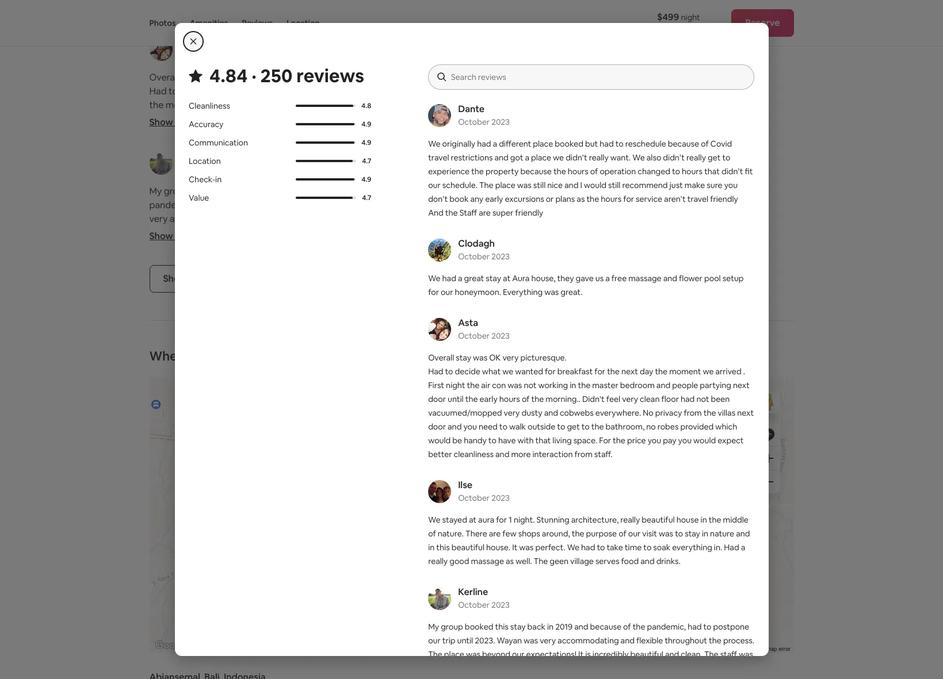 Task type: describe. For each thing, give the bounding box(es) containing it.
0 horizontal spatial back
[[263, 185, 283, 197]]

1 horizontal spatial house.
[[533, 113, 561, 125]]

show all 250 reviews button
[[149, 265, 265, 293]]

night for overall stay was ok very picturesque. had to decide what we wanted for breakfast for the next day the moment we arrived . first night the air con was not working in the master bedroom and people partying next door until the early hours of the morning.. didn't feel very clean floor had not been vacuumed/mopped very dusty and cobwebs everywhere. no privacy from the villas next door and you need to walk outside to get to the bathroom, no robes provided which would be handy to have with that living space. for the price you pay you would expect better cleanliness and more interaction from staff.
[[275, 99, 297, 111]]

0 vertical spatial middle
[[569, 85, 598, 97]]

hours inside the 'overall stay was ok very picturesque. had to decide what we wanted for breakfast for the next day the moment we arrived . first night the air con was not working in the master bedroom and people partying next door until the early hours of the morning.. didn't feel very clean floor had not been vacuumed/mopped very dusty and cobwebs everywhere. no privacy from the villas next door and you need to walk outside to get to the bathroom, no robes provided which would be handy to have with that living space. for the price you pay you would expect better cleanliness and more interaction from staff.'
[[231, 127, 254, 139]]

0 vertical spatial massage
[[632, 127, 670, 139]]

use
[[726, 646, 736, 653]]

2 horizontal spatial as
[[672, 127, 681, 139]]

public
[[689, 398, 712, 409]]

villas for overall stay was ok very picturesque. had to decide what we wanted for breakfast for the next day the moment we arrived . first night the air con was not working in the master bedroom and people partying next door until the early hours of the morning.. didn't feel very clean floor had not been vacuumed/mopped very dusty and cobwebs everywhere. no privacy from the villas next door and you need to walk outside to get to the bathroom, no robes provided which would be handy to have with that living space.  for the price you pay you would expect better cleanliness and more interaction from staff.
[[718, 408, 736, 418]]

1 still from the left
[[533, 180, 546, 191]]

1 horizontal spatial location
[[287, 18, 320, 28]]

expect for had to decide what we wanted for breakfast for the next day the moment we arrived . first night the air con was not working in the master bedroom and people partying next door until the early hours of the morning.. didn't feel very clean floor had not been vacuumed/mopped very dusty and cobwebs everywhere. no privacy from the villas next door and you need to walk outside to get to the bathroom, no robes provided which would be handy to have with that living space. for the price you pay you would expect better cleanliness and more interaction from staff.
[[285, 196, 315, 208]]

inside left villa at the right of page
[[584, 310, 608, 322]]

been for had to decide what we wanted for breakfast for the next day the moment we arrived . first night the air con was not working in the master bedroom and people partying next door until the early hours of the morning.. didn't feel very clean floor had not been vacuumed/mopped very dusty and cobwebs everywhere. no privacy from the villas next door and you need to walk outside to get to the bathroom, no robes provided which would be handy to have with that living space.  for the price you pay you would expect better cleanliness and more interaction from staff.
[[711, 394, 730, 405]]

be inside the 'overall stay was ok very picturesque. had to decide what we wanted for breakfast for the next day the moment we arrived . first night the air con was not working in the master bedroom and people partying next door until the early hours of the morning.. didn't feel very clean floor had not been vacuumed/mopped very dusty and cobwebs everywhere. no privacy from the villas next door and you need to walk outside to get to the bathroom, no robes provided which would be handy to have with that living space. for the price you pay you would expect better cleanliness and more interaction from staff.'
[[244, 182, 255, 194]]

but
[[585, 139, 598, 149]]

0 horizontal spatial order
[[181, 254, 204, 266]]

perfect. inside 4.84 · 250 reviews dialog
[[536, 543, 566, 553]]

0 vertical spatial village
[[500, 140, 527, 153]]

1 vertical spatial it's
[[476, 213, 488, 225]]

got
[[510, 153, 523, 163]]

villa
[[610, 310, 626, 322]]

0 vertical spatial good
[[608, 127, 630, 139]]

0 vertical spatial around,
[[476, 99, 508, 111]]

2 horizontal spatial didn't
[[722, 166, 743, 177]]

everything inside 4.84 · 250 reviews dialog
[[672, 543, 712, 553]]

of inside the 'overall stay was ok very picturesque. had to decide what we wanted for breakfast for the next day the moment we arrived . first night the air con was not working in the master bedroom and people partying next door until the early hours of the morning.. didn't feel very clean floor had not been vacuumed/mopped very dusty and cobwebs everywhere. no privacy from the villas next door and you need to walk outside to get to the bathroom, no robes provided which would be handy to have with that living space. for the price you pay you would expect better cleanliness and more interaction from staff.'
[[256, 127, 265, 139]]

because inside every single things inside this bamboo architectural is an art piece! unique experience,  although it's inside a tropical jungle it's less insect than i expected! only few big ants and small white lizard spotted at living room ! not much at the indoor bedroom  area ! maybe because the insect spray provided by them it's very useful totally 18 villas inside this green village ! easy to call grab food and grab car restaurant recommended by the staff is good both spa at spa center or inside villa are great
[[573, 241, 609, 253]]

500 m
[[644, 646, 662, 653]]

october inside amy october 2023
[[506, 165, 538, 175]]

0 vertical spatial everything
[[498, 127, 544, 139]]

0 horizontal spatial flexible
[[260, 213, 290, 225]]

food inside every single things inside this bamboo architectural is an art piece! unique experience,  although it's inside a tropical jungle it's less insect than i expected! only few big ants and small white lizard spotted at living room ! not much at the indoor bedroom  area ! maybe because the insect spray provided by them it's very useful totally 18 villas inside this green village ! easy to call grab food and grab car restaurant recommended by the staff is good both spa at spa center or inside villa are great
[[713, 268, 734, 280]]

no for overall stay was ok very picturesque. had to decide what we wanted for breakfast for the next day the moment we arrived . first night the air con was not working in the master bedroom and people partying next door until the early hours of the morning.. didn't feel very clean floor had not been vacuumed/mopped very dusty and cobwebs everywhere. no privacy from the villas next door and you need to walk outside to get to the bathroom, no robes provided which would be handy to have with that living space. for the price you pay you would expect better cleanliness and more interaction from staff.
[[244, 154, 256, 166]]

and inside we had a great stay at aura house, they gave us a free massage and flower pool setup for our honeymoon. everything was great.
[[663, 273, 677, 284]]

in inside the 'overall stay was ok very picturesque. had to decide what we wanted for breakfast for the next day the moment we arrived . first night the air con was not working in the master bedroom and people partying next door until the early hours of the morning.. didn't feel very clean floor had not been vacuumed/mopped very dusty and cobwebs everywhere. no privacy from the villas next door and you need to walk outside to get to the bathroom, no robes provided which would be handy to have with that living space. for the price you pay you would expect better cleanliness and more interaction from staff.'
[[185, 113, 193, 125]]

250 for ·
[[260, 64, 292, 87]]

october down amenities button
[[179, 51, 211, 61]]

bathroom, for overall stay was ok very picturesque. had to decide what we wanted for breakfast for the next day the moment we arrived . first night the air con was not working in the master bedroom and people partying next door until the early hours of the morning.. didn't feel very clean floor had not been vacuumed/mopped very dusty and cobwebs everywhere. no privacy from the villas next door and you need to walk outside to get to the bathroom, no robes provided which would be handy to have with that living space. for the price you pay you would expect better cleanliness and more interaction from staff.
[[312, 168, 356, 180]]

0 vertical spatial in.
[[546, 127, 555, 139]]

for for overall stay was ok very picturesque. had to decide what we wanted for breakfast for the next day the moment we arrived . first night the air con was not working in the master bedroom and people partying next door until the early hours of the morning.. didn't feel very clean floor had not been vacuumed/mopped very dusty and cobwebs everywhere. no privacy from the villas next door and you need to walk outside to get to the bathroom, no robes provided which would be handy to have with that living space.  for the price you pay you would expect better cleanliness and more interaction from staff.
[[599, 436, 611, 446]]

hours inside "overall stay was ok very picturesque. had to decide what we wanted for breakfast for the next day the moment we arrived . first night the air con was not working in the master bedroom and people partying next door until the early hours of the morning.. didn't feel very clean floor had not been vacuumed/mopped very dusty and cobwebs everywhere. no privacy from the villas next door and you need to walk outside to get to the bathroom, no robes provided which would be handy to have with that living space.  for the price you pay you would expect better cleanliness and more interaction from staff."
[[499, 394, 520, 405]]

village inside every single things inside this bamboo architectural is an art piece! unique experience,  although it's inside a tropical jungle it's less insect than i expected! only few big ants and small white lizard spotted at living room ! not much at the indoor bedroom  area ! maybe because the insect spray provided by them it's very useful totally 18 villas inside this green village ! easy to call grab food and grab car restaurant recommended by the staff is good both spa at spa center or inside villa are great
[[610, 268, 637, 280]]

value
[[189, 193, 209, 203]]

master for had to decide what we wanted for breakfast for the next day the moment we arrived . first night the air con was not working in the master bedroom and people partying next door until the early hours of the morning.. didn't feel very clean floor had not been vacuumed/mopped very dusty and cobwebs everywhere. no privacy from the villas next door and you need to walk outside to get to the bathroom, no robes provided which would be handy to have with that living space.  for the price you pay you would expect better cleanliness and more interaction from staff.
[[592, 380, 619, 391]]

decide for had to decide what we wanted for breakfast for the next day the moment we arrived . first night the air con was not working in the master bedroom and people partying next door until the early hours of the morning.. didn't feel very clean floor had not been vacuumed/mopped very dusty and cobwebs everywhere. no privacy from the villas next door and you need to walk outside to get to the bathroom, no robes provided which would be handy to have with that living space. for the price you pay you would expect better cleanliness and more interaction from staff.
[[180, 85, 209, 97]]

1 horizontal spatial super
[[428, 664, 449, 674]]

privacy for overall stay was ok very picturesque. had to decide what we wanted for breakfast for the next day the moment we arrived . first night the air con was not working in the master bedroom and people partying next door until the early hours of the morning.. didn't feel very clean floor had not been vacuumed/mopped very dusty and cobwebs everywhere. no privacy from the villas next door and you need to walk outside to get to the bathroom, no robes provided which would be handy to have with that living space. for the price you pay you would expect better cleanliness and more interaction from staff.
[[258, 154, 289, 166]]

much
[[643, 227, 667, 239]]

originally
[[442, 139, 476, 149]]

no for had to decide what we wanted for breakfast for the next day the moment we arrived . first night the air con was not working in the master bedroom and people partying next door until the early hours of the morning.. didn't feel very clean floor had not been vacuumed/mopped very dusty and cobwebs everywhere. no privacy from the villas next door and you need to walk outside to get to the bathroom, no robes provided which would be handy to have with that living space.  for the price you pay you would expect better cleanliness and more interaction from staff.
[[647, 422, 656, 432]]

super inside we originally had a different place booked but had to reschedule because of covid travel restrictions and got a place we didn't really want. we also didn't really get to experience the property because the hours of operation changed to hours that didn't fit our schedule. the place was still nice and i would still recommend just make sure you don't book any early excursions or plans as the hours for service aren't travel friendly and the staff are super friendly
[[493, 208, 514, 218]]

working for had to decide what we wanted for breakfast for the next day the moment we arrived . first night the air con was not working in the master bedroom and people partying next door until the early hours of the morning.. didn't feel very clean floor had not been vacuumed/mopped very dusty and cobwebs everywhere. no privacy from the villas next door and you need to walk outside to get to the bathroom, no robes provided which would be handy to have with that living space. for the price you pay you would expect better cleanliness and more interaction from staff.
[[149, 113, 183, 125]]

book
[[450, 194, 469, 204]]

show more up photos
[[149, 2, 198, 14]]

wanted for had to decide what we wanted for breakfast for the next day the moment we arrived . first night the air con was not working in the master bedroom and people partying next door until the early hours of the morning.. didn't feel very clean floor had not been vacuumed/mopped very dusty and cobwebs everywhere. no privacy from the villas next door and you need to walk outside to get to the bathroom, no robes provided which would be handy to have with that living space. for the price you pay you would expect better cleanliness and more interaction from staff.
[[249, 85, 281, 97]]

expectations! inside 4.84 · 250 reviews dialog
[[526, 650, 577, 660]]

0 horizontal spatial as
[[506, 557, 514, 567]]

0 horizontal spatial asta
[[179, 37, 199, 49]]

soak inside 4.84 · 250 reviews dialog
[[654, 543, 671, 553]]

0 vertical spatial by
[[720, 241, 730, 253]]

0 vertical spatial clean.
[[207, 241, 232, 253]]

better for had to decide what we wanted for breakfast for the next day the moment we arrived . first night the air con was not working in the master bedroom and people partying next door until the early hours of the morning.. didn't feel very clean floor had not been vacuumed/mopped very dusty and cobwebs everywhere. no privacy from the villas next door and you need to walk outside to get to the bathroom, no robes provided which would be handy to have with that living space.  for the price you pay you would expect better cleanliness and more interaction from staff.
[[428, 450, 452, 460]]

clean. inside 4.84 · 250 reviews dialog
[[681, 650, 703, 660]]

dante october 2023
[[458, 103, 510, 127]]

0 vertical spatial stayed
[[492, 71, 521, 83]]

although
[[587, 199, 625, 211]]

arrived for had to decide what we wanted for breakfast for the next day the moment we arrived . first night the air con was not working in the master bedroom and people partying next door until the early hours of the morning.. didn't feel very clean floor had not been vacuumed/mopped very dusty and cobwebs everywhere. no privacy from the villas next door and you need to walk outside to get to the bathroom, no robes provided which would be handy to have with that living space. for the price you pay you would expect better cleanliness and more interaction from staff.
[[219, 99, 248, 111]]

asta october 2023 inside 4.84 · 250 reviews dialog
[[458, 317, 510, 341]]

experience,
[[536, 199, 585, 211]]

staff. for had to decide what we wanted for breakfast for the next day the moment we arrived . first night the air con was not working in the master bedroom and people partying next door until the early hours of the morning.. didn't feel very clean floor had not been vacuumed/mopped very dusty and cobwebs everywhere. no privacy from the villas next door and you need to walk outside to get to the bathroom, no robes provided which would be handy to have with that living space. for the price you pay you would expect better cleanliness and more interaction from staff.
[[244, 210, 265, 222]]

space. for had to decide what we wanted for breakfast for the next day the moment we arrived . first night the air con was not working in the master bedroom and people partying next door until the early hours of the morning.. didn't feel very clean floor had not been vacuumed/mopped very dusty and cobwebs everywhere. no privacy from the villas next door and you need to walk outside to get to the bathroom, no robes provided which would be handy to have with that living space. for the price you pay you would expect better cleanliness and more interaction from staff.
[[382, 182, 410, 194]]

communication
[[189, 138, 248, 148]]

in inside "overall stay was ok very picturesque. had to decide what we wanted for breakfast for the next day the moment we arrived . first night the air con was not working in the master bedroom and people partying next door until the early hours of the morning.. didn't feel very clean floor had not been vacuumed/mopped very dusty and cobwebs everywhere. no privacy from the villas next door and you need to walk outside to get to the bathroom, no robes provided which would be handy to have with that living space.  for the price you pay you would expect better cleanliness and more interaction from staff."
[[570, 380, 576, 391]]

until inside "overall stay was ok very picturesque. had to decide what we wanted for breakfast for the next day the moment we arrived . first night the air con was not working in the master bedroom and people partying next door until the early hours of the morning.. didn't feel very clean floor had not been vacuumed/mopped very dusty and cobwebs everywhere. no privacy from the villas next door and you need to walk outside to get to the bathroom, no robes provided which would be handy to have with that living space.  for the price you pay you would expect better cleanliness and more interaction from staff."
[[448, 394, 464, 405]]

2 vertical spatial also
[[428, 677, 443, 680]]

0 horizontal spatial kerline october 2023
[[179, 151, 231, 175]]

no for overall stay was ok very picturesque. had to decide what we wanted for breakfast for the next day the moment we arrived . first night the air con was not working in the master bedroom and people partying next door until the early hours of the morning.. didn't feel very clean floor had not been vacuumed/mopped very dusty and cobwebs everywhere. no privacy from the villas next door and you need to walk outside to get to the bathroom, no robes provided which would be handy to have with that living space.  for the price you pay you would expect better cleanliness and more interaction from staff.
[[643, 408, 654, 418]]

0 vertical spatial we stayed at aura for 1 night. stunning architecture, really beautiful house in the middle of nature. there are few shops around, the purpose of our visit was to stay in nature and in this beautiful house. it was perfect. we had to take time to soak everything in. had a really good massage as well. the geen village serves food and drinks.
[[476, 71, 728, 153]]

spray
[[655, 241, 678, 253]]

early for overall stay was ok very picturesque. had to decide what we wanted for breakfast for the next day the moment we arrived . first night the air con was not working in the master bedroom and people partying next door until the early hours of the morning.. didn't feel very clean floor had not been vacuumed/mopped very dusty and cobwebs everywhere. no privacy from the villas next door and you need to walk outside to get to the bathroom, no robes provided which would be handy to have with that living space. for the price you pay you would expect better cleanliness and more interaction from staff.
[[208, 127, 229, 139]]

nature. inside 4.84 · 250 reviews dialog
[[438, 529, 464, 539]]

pandemic, inside 4.84 · 250 reviews dialog
[[647, 622, 686, 633]]

0 vertical spatial throughout
[[292, 213, 341, 225]]

0 horizontal spatial able
[[149, 254, 167, 266]]

provided for overall stay was ok very picturesque. had to decide what we wanted for breakfast for the next day the moment we arrived . first night the air con was not working in the master bedroom and people partying next door until the early hours of the morning.. didn't feel very clean floor had not been vacuumed/mopped very dusty and cobwebs everywhere. no privacy from the villas next door and you need to walk outside to get to the bathroom, no robes provided which would be handy to have with that living space.  for the price you pay you would expect better cleanliness and more interaction from staff.
[[681, 422, 714, 432]]

4.7 for location
[[362, 157, 371, 166]]

asta image inside list
[[149, 38, 172, 61]]

picturesque. for overall stay was ok very picturesque. had to decide what we wanted for breakfast for the next day the moment we arrived . first night the air con was not working in the master bedroom and people partying next door until the early hours of the morning.. didn't feel very clean floor had not been vacuumed/mopped very dusty and cobwebs everywhere. no privacy from the villas next door and you need to walk outside to get to the bathroom, no robes provided which would be handy to have with that living space. for the price you pay you would expect better cleanliness and more interaction from staff.
[[255, 71, 308, 83]]

serves inside 4.84 · 250 reviews dialog
[[596, 557, 620, 567]]

0 vertical spatial few
[[685, 85, 701, 97]]

aren't
[[664, 194, 686, 204]]

piece!
[[476, 199, 502, 211]]

plans
[[556, 194, 575, 204]]

1 horizontal spatial asta image
[[428, 318, 451, 341]]

0 vertical spatial trip
[[284, 199, 299, 211]]

report a map error link
[[743, 646, 791, 653]]

ok for overall stay was ok very picturesque. had to decide what we wanted for breakfast for the next day the moment we arrived . first night the air con was not working in the master bedroom and people partying next door until the early hours of the morning.. didn't feel very clean floor had not been vacuumed/mopped very dusty and cobwebs everywhere. no privacy from the villas next door and you need to walk outside to get to the bathroom, no robes provided which would be handy to have with that living space.  for the price you pay you would expect better cleanliness and more interaction from staff.
[[489, 353, 501, 363]]

throughout inside 4.84 · 250 reviews dialog
[[665, 636, 707, 646]]

call
[[676, 268, 690, 280]]

amenities button
[[190, 0, 228, 46]]

0 vertical spatial aura
[[533, 71, 552, 83]]

. for had to decide what we wanted for breakfast for the next day the moment we arrived . first night the air con was not working in the master bedroom and people partying next door until the early hours of the morning.. didn't feel very clean floor had not been vacuumed/mopped very dusty and cobwebs everywhere. no privacy from the villas next door and you need to walk outside to get to the bathroom, no robes provided which would be handy to have with that living space.  for the price you pay you would expect better cleanliness and more interaction from staff.
[[743, 367, 745, 377]]

maybe
[[542, 241, 571, 253]]

massage inside we had a great stay at aura house, they gave us a free massage and flower pool setup for our honeymoon. everything was great.
[[629, 273, 662, 284]]

2 still from the left
[[608, 180, 621, 191]]

0 vertical spatial stunning
[[600, 71, 638, 83]]

delivered. inside list
[[312, 254, 353, 266]]

aura
[[512, 273, 530, 284]]

an
[[702, 185, 713, 197]]

schedule.
[[442, 180, 478, 191]]

in. inside 4.84 · 250 reviews dialog
[[714, 543, 723, 553]]

2 vertical spatial booked
[[465, 622, 494, 633]]

house. inside 4.84 · 250 reviews dialog
[[486, 543, 511, 553]]

show more down cleanliness
[[149, 116, 198, 128]]

500
[[644, 646, 654, 653]]

bedroom inside every single things inside this bamboo architectural is an art piece! unique experience,  although it's inside a tropical jungle it's less insect than i expected! only few big ants and small white lizard spotted at living room ! not much at the indoor bedroom  area ! maybe because the insect spray provided by them it's very useful totally 18 villas inside this green village ! easy to call grab food and grab car restaurant recommended by the staff is good both spa at spa center or inside villa are great
[[476, 241, 516, 253]]

2 vertical spatial it's
[[501, 254, 513, 266]]

great.
[[561, 287, 583, 298]]

was inside we originally had a different place booked but had to reschedule because of covid travel restrictions and got a place we didn't really want. we also didn't really get to experience the property because the hours of operation changed to hours that didn't fit our schedule. the place was still nice and i would still recommend just make sure you don't book any early excursions or plans as the hours for service aren't travel friendly and the staff are super friendly
[[517, 180, 532, 191]]

bedroom for overall stay was ok very picturesque. had to decide what we wanted for breakfast for the next day the moment we arrived . first night the air con was not working in the master bedroom and people partying next door until the early hours of the morning.. didn't feel very clean floor had not been vacuumed/mopped very dusty and cobwebs everywhere. no privacy from the villas next door and you need to walk outside to get to the bathroom, no robes provided which would be handy to have with that living space.  for the price you pay you would expect better cleanliness and more interaction from staff.
[[620, 380, 655, 391]]

0 vertical spatial soak
[[476, 127, 496, 139]]

asta inside 4.84 · 250 reviews dialog
[[458, 317, 478, 329]]

2 vertical spatial !
[[639, 268, 641, 280]]

all
[[189, 273, 198, 285]]

partying for had to decide what we wanted for breakfast for the next day the moment we arrived . first night the air con was not working in the master bedroom and people partying next door until the early hours of the morning.. didn't feel very clean floor had not been vacuumed/mopped very dusty and cobwebs everywhere. no privacy from the villas next door and you need to walk outside to get to the bathroom, no robes provided which would be handy to have with that living space. for the price you pay you would expect better cleanliness and more interaction from staff.
[[334, 113, 370, 125]]

reviews for show all 250 reviews
[[218, 273, 251, 285]]

ants
[[661, 213, 679, 225]]

my inside 4.84 · 250 reviews dialog
[[428, 622, 439, 633]]

october inside clodagh october 2023
[[458, 252, 490, 262]]

them
[[476, 254, 499, 266]]

indoor
[[696, 227, 724, 239]]

booked inside we originally had a different place booked but had to reschedule because of covid travel restrictions and got a place we didn't really want. we also didn't really get to experience the property because the hours of operation changed to hours that didn't fit our schedule. the place was still nice and i would still recommend just make sure you don't book any early excursions or plans as the hours for service aren't travel friendly and the staff are super friendly
[[555, 139, 584, 149]]

different
[[499, 139, 531, 149]]

villas for overall stay was ok very picturesque. had to decide what we wanted for breakfast for the next day the moment we arrived . first night the air con was not working in the master bedroom and people partying next door until the early hours of the morning.. didn't feel very clean floor had not been vacuumed/mopped very dusty and cobwebs everywhere. no privacy from the villas next door and you need to walk outside to get to the bathroom, no robes provided which would be handy to have with that living space. for the price you pay you would expect better cleanliness and more interaction from staff.
[[330, 154, 350, 166]]

clodagh october 2023
[[458, 238, 510, 262]]

terms
[[702, 646, 718, 653]]

october inside "dante october 2023"
[[458, 117, 490, 127]]

both
[[476, 310, 496, 322]]

0 horizontal spatial accommodating
[[170, 213, 240, 225]]

jungle
[[709, 199, 734, 211]]

provided inside every single things inside this bamboo architectural is an art piece! unique experience,  although it's inside a tropical jungle it's less insect than i expected! only few big ants and small white lizard spotted at living room ! not much at the indoor bedroom  area ! maybe because the insect spray provided by them it's very useful totally 18 villas inside this green village ! easy to call grab food and grab car restaurant recommended by the staff is good both spa at spa center or inside villa are great
[[680, 241, 718, 253]]

2023 inside clodagh october 2023
[[492, 252, 510, 262]]

october up value
[[179, 165, 211, 175]]

stunning inside 4.84 · 250 reviews dialog
[[537, 515, 570, 526]]

clodagh
[[458, 238, 495, 250]]

october right kerline icon
[[458, 600, 490, 611]]

partying for had to decide what we wanted for breakfast for the next day the moment we arrived . first night the air con was not working in the master bedroom and people partying next door until the early hours of the morning.. didn't feel very clean floor had not been vacuumed/mopped very dusty and cobwebs everywhere. no privacy from the villas next door and you need to walk outside to get to the bathroom, no robes provided which would be handy to have with that living space.  for the price you pay you would expect better cleanliness and more interaction from staff.
[[700, 380, 732, 391]]

data
[[607, 646, 619, 653]]

0 vertical spatial 1
[[568, 71, 572, 83]]

have for overall stay was ok very picturesque. had to decide what we wanted for breakfast for the next day the moment we arrived . first night the air con was not working in the master bedroom and people partying next door until the early hours of the morning.. didn't feel very clean floor had not been vacuumed/mopped very dusty and cobwebs everywhere. no privacy from the villas next door and you need to walk outside to get to the bathroom, no robes provided which would be handy to have with that living space. for the price you pay you would expect better cleanliness and more interaction from staff.
[[296, 182, 317, 194]]

reviews button
[[242, 0, 273, 46]]

service
[[636, 194, 663, 204]]

0 horizontal spatial us
[[181, 268, 190, 280]]

great inside 4.84 · 250 reviews dialog
[[548, 677, 570, 680]]

decide for had to decide what we wanted for breakfast for the next day the moment we arrived . first night the air con was not working in the master bedroom and people partying next door until the early hours of the morning.. didn't feel very clean floor had not been vacuumed/mopped very dusty and cobwebs everywhere. no privacy from the villas next door and you need to walk outside to get to the bathroom, no robes provided which would be handy to have with that living space.  for the price you pay you would expect better cleanliness and more interaction from staff.
[[455, 367, 481, 377]]

amy
[[506, 151, 526, 163]]

1 horizontal spatial us
[[472, 677, 481, 680]]

500 m button
[[641, 646, 698, 654]]

or inside we originally had a different place booked but had to reschedule because of covid travel restrictions and got a place we didn't really want. we also didn't really get to experience the property because the hours of operation changed to hours that didn't fit our schedule. the place was still nice and i would still recommend just make sure you don't book any early excursions or plans as the hours for service aren't travel friendly and the staff are super friendly
[[546, 194, 554, 204]]

1 vertical spatial also
[[395, 254, 412, 266]]

no for had to decide what we wanted for breakfast for the next day the moment we arrived . first night the air con was not working in the master bedroom and people partying next door until the early hours of the morning.. didn't feel very clean floor had not been vacuumed/mopped very dusty and cobwebs everywhere. no privacy from the villas next door and you need to walk outside to get to the bathroom, no robes provided which would be handy to have with that living space. for the price you pay you would expect better cleanliness and more interaction from staff.
[[358, 168, 369, 180]]

luggage. inside 4.84 · 250 reviews dialog
[[514, 677, 546, 680]]

middle inside 4.84 · 250 reviews dialog
[[723, 515, 749, 526]]

be inside "overall stay was ok very picturesque. had to decide what we wanted for breakfast for the next day the moment we arrived . first night the air con was not working in the master bedroom and people partying next door until the early hours of the morning.. didn't feel very clean floor had not been vacuumed/mopped very dusty and cobwebs everywhere. no privacy from the villas next door and you need to walk outside to get to the bathroom, no robes provided which would be handy to have with that living space.  for the price you pay you would expect better cleanliness and more interaction from staff."
[[453, 436, 462, 446]]

good inside 4.84 · 250 reviews dialog
[[450, 557, 469, 567]]

0 vertical spatial pandemic,
[[149, 199, 194, 211]]

show more for every single things inside this bamboo architectural is an art piece! unique experience,  although it's inside a tropical jungle it's less insect than i expected! only few big ants and small white lizard spotted at living room ! not much at the indoor bedroom  area ! maybe because the insect spray provided by them it's very useful
[[476, 230, 525, 242]]

green
[[583, 268, 608, 280]]

need for overall stay was ok very picturesque. had to decide what we wanted for breakfast for the next day the moment we arrived . first night the air con was not working in the master bedroom and people partying next door until the early hours of the morning.. didn't feel very clean floor had not been vacuumed/mopped very dusty and cobwebs everywhere. no privacy from the villas next door and you need to walk outside to get to the bathroom, no robes provided which would be handy to have with that living space. for the price you pay you would expect better cleanliness and more interaction from staff.
[[167, 168, 188, 180]]

people for had to decide what we wanted for breakfast for the next day the moment we arrived . first night the air con was not working in the master bedroom and people partying next door until the early hours of the morning.. didn't feel very clean floor had not been vacuumed/mopped very dusty and cobwebs everywhere. no privacy from the villas next door and you need to walk outside to get to the bathroom, no robes provided which would be handy to have with that living space.  for the price you pay you would expect better cleanliness and more interaction from staff.
[[672, 380, 698, 391]]

get for overall stay was ok very picturesque. had to decide what we wanted for breakfast for the next day the moment we arrived . first night the air con was not working in the master bedroom and people partying next door until the early hours of the morning.. didn't feel very clean floor had not been vacuumed/mopped very dusty and cobwebs everywhere. no privacy from the villas next door and you need to walk outside to get to the bathroom, no robes provided which would be handy to have with that living space.  for the price you pay you would expect better cleanliness and more interaction from staff.
[[567, 422, 580, 432]]

0 horizontal spatial 2019
[[295, 185, 314, 197]]

0 horizontal spatial asta image
[[149, 38, 172, 61]]

0 horizontal spatial beyond
[[211, 227, 243, 239]]

0 vertical spatial shops
[[703, 85, 728, 97]]

great inside every single things inside this bamboo architectural is an art piece! unique experience,  although it's inside a tropical jungle it's less insect than i expected! only few big ants and small white lizard spotted at living room ! not much at the indoor bedroom  area ! maybe because the insect spray provided by them it's very useful totally 18 villas inside this green village ! easy to call grab food and grab car restaurant recommended by the staff is good both spa at spa center or inside villa are great
[[644, 310, 667, 322]]

1 vertical spatial asta image
[[428, 318, 451, 341]]

night inside $499 night
[[681, 12, 700, 22]]

don't
[[428, 194, 448, 204]]

we inside we originally had a different place booked but had to reschedule because of covid travel restrictions and got a place we didn't really want. we also didn't really get to experience the property because the hours of operation changed to hours that didn't fit our schedule. the place was still nice and i would still recommend just make sure you don't book any early excursions or plans as the hours for service aren't travel friendly and the staff are super friendly
[[553, 153, 564, 163]]

would inside we originally had a different place booked but had to reschedule because of covid travel restrictions and got a place we didn't really want. we also didn't really get to experience the property because the hours of operation changed to hours that didn't fit our schedule. the place was still nice and i would still recommend just make sure you don't book any early excursions or plans as the hours for service aren't travel friendly and the staff are super friendly
[[584, 180, 607, 191]]

add a place to the map image
[[762, 428, 776, 442]]

and
[[428, 208, 444, 218]]

well. inside 4.84 · 250 reviews dialog
[[516, 557, 532, 567]]

cobwebs for had to decide what we wanted for breakfast for the next day the moment we arrived . first night the air con was not working in the master bedroom and people partying next door until the early hours of the morning.. didn't feel very clean floor had not been vacuumed/mopped very dusty and cobwebs everywhere. no privacy from the villas next door and you need to walk outside to get to the bathroom, no robes provided which would be handy to have with that living space. for the price you pay you would expect better cleanliness and more interaction from staff.
[[149, 154, 188, 166]]

around, inside 4.84 · 250 reviews dialog
[[542, 529, 570, 539]]

been for had to decide what we wanted for breakfast for the next day the moment we arrived . first night the air con was not working in the master bedroom and people partying next door until the early hours of the morning.. didn't feel very clean floor had not been vacuumed/mopped very dusty and cobwebs everywhere. no privacy from the villas next door and you need to walk outside to get to the bathroom, no robes provided which would be handy to have with that living space. for the price you pay you would expect better cleanliness and more interaction from staff.
[[230, 140, 252, 153]]

pay for overall stay was ok very picturesque. had to decide what we wanted for breakfast for the next day the moment we arrived . first night the air con was not working in the master bedroom and people partying next door until the early hours of the morning.. didn't feel very clean floor had not been vacuumed/mopped very dusty and cobwebs everywhere. no privacy from the villas next door and you need to walk outside to get to the bathroom, no robes provided which would be handy to have with that living space. for the price you pay you would expect better cleanliness and more interaction from staff.
[[222, 196, 238, 208]]

was inside we had a great stay at aura house, they gave us a free massage and flower pool setup for our honeymoon. everything was great.
[[545, 287, 559, 298]]

1 horizontal spatial didn't
[[663, 153, 685, 163]]

sure
[[707, 180, 723, 191]]

0 horizontal spatial travel
[[428, 153, 449, 163]]

white
[[476, 227, 500, 239]]

0 horizontal spatial great
[[268, 268, 292, 280]]

house inside list
[[516, 85, 542, 97]]

we stayed at aura for 1 night. stunning architecture, really beautiful house in the middle of nature. there are few shops around, the purpose of our visit was to stay in nature and in this beautiful house. it was perfect. we had to take time to soak everything in. had a really good massage as well. the geen village serves food and drinks. inside 4.84 · 250 reviews dialog
[[428, 515, 750, 567]]

0 horizontal spatial didn't
[[566, 153, 587, 163]]

show all 250 reviews
[[163, 273, 251, 285]]

we inside we had a great stay at aura house, they gave us a free massage and flower pool setup for our honeymoon. everything was great.
[[428, 273, 441, 284]]

0 vertical spatial were
[[384, 241, 405, 253]]

are inside every single things inside this bamboo architectural is an art piece! unique experience,  although it's inside a tropical jungle it's less insect than i expected! only few big ants and small white lizard spotted at living room ! not much at the indoor bedroom  area ! maybe because the insect spray provided by them it's very useful totally 18 villas inside this green village ! easy to call grab food and grab car restaurant recommended by the staff is good both spa at spa center or inside villa are great
[[628, 310, 642, 322]]

0 vertical spatial my
[[149, 185, 162, 197]]

of inside "overall stay was ok very picturesque. had to decide what we wanted for breakfast for the next day the moment we arrived . first night the air con was not working in the master bedroom and people partying next door until the early hours of the morning.. didn't feel very clean floor had not been vacuumed/mopped very dusty and cobwebs everywhere. no privacy from the villas next door and you need to walk outside to get to the bathroom, no robes provided which would be handy to have with that living space.  for the price you pay you would expect better cleanliness and more interaction from staff."
[[522, 394, 530, 405]]

location inside 4.84 · 250 reviews dialog
[[189, 156, 221, 166]]

pool
[[704, 273, 721, 284]]

are inside we originally had a different place booked but had to reschedule because of covid travel restrictions and got a place we didn't really want. we also didn't really get to experience the property because the hours of operation changed to hours that didn't fit our schedule. the place was still nice and i would still recommend just make sure you don't book any early excursions or plans as the hours for service aren't travel friendly and the staff are super friendly
[[479, 208, 491, 218]]

inside up experience,
[[556, 185, 581, 197]]

1 horizontal spatial time
[[692, 113, 711, 125]]

0 vertical spatial grab
[[692, 268, 711, 280]]

wayan inside list
[[347, 199, 375, 211]]

for inside we originally had a different place booked but had to reschedule because of covid travel restrictions and got a place we didn't really want. we also didn't really get to experience the property because the hours of operation changed to hours that didn't fit our schedule. the place was still nice and i would still recommend just make sure you don't book any early excursions or plans as the hours for service aren't travel friendly and the staff are super friendly
[[624, 194, 634, 204]]

there inside 4.84 · 250 reviews dialog
[[466, 529, 487, 539]]

we had a great stay at aura house, they gave us a free massage and flower pool setup for our honeymoon. everything was great.
[[428, 273, 744, 298]]

report a map error
[[743, 646, 791, 653]]

covid
[[711, 139, 732, 149]]

everything
[[503, 287, 543, 298]]

bedroom for overall stay was ok very picturesque. had to decide what we wanted for breakfast for the next day the moment we arrived . first night the air con was not working in the master bedroom and people partying next door until the early hours of the morning.. didn't feel very clean floor had not been vacuumed/mopped very dusty and cobwebs everywhere. no privacy from the villas next door and you need to walk outside to get to the bathroom, no robes provided which would be handy to have with that living space. for the price you pay you would expect better cleanliness and more interaction from staff.
[[243, 113, 282, 125]]

clean for had to decide what we wanted for breakfast for the next day the moment we arrived . first night the air con was not working in the master bedroom and people partying next door until the early hours of the morning.. didn't feel very clean floor had not been vacuumed/mopped very dusty and cobwebs everywhere. no privacy from the villas next door and you need to walk outside to get to the bathroom, no robes provided which would be handy to have with that living space.  for the price you pay you would expect better cleanliness and more interaction from staff.
[[640, 394, 660, 405]]

0 horizontal spatial grab
[[494, 282, 514, 294]]

0 vertical spatial nature
[[669, 99, 696, 111]]

terms of use link
[[702, 646, 736, 653]]

night for overall stay was ok very picturesque. had to decide what we wanted for breakfast for the next day the moment we arrived . first night the air con was not working in the master bedroom and people partying next door until the early hours of the morning.. didn't feel very clean floor had not been vacuumed/mopped very dusty and cobwebs everywhere. no privacy from the villas next door and you need to walk outside to get to the bathroom, no robes provided which would be handy to have with that living space.  for the price you pay you would expect better cleanliness and more interaction from staff.
[[446, 380, 465, 391]]

staff
[[460, 208, 477, 218]]

walk for had to decide what we wanted for breakfast for the next day the moment we arrived . first night the air con was not working in the master bedroom and people partying next door until the early hours of the morning.. didn't feel very clean floor had not been vacuumed/mopped very dusty and cobwebs everywhere. no privacy from the villas next door and you need to walk outside to get to the bathroom, no robes provided which would be handy to have with that living space.  for the price you pay you would expect better cleanliness and more interaction from staff.
[[509, 422, 526, 432]]

things
[[528, 185, 554, 197]]

super inside list
[[292, 241, 316, 253]]

had inside "overall stay was ok very picturesque. had to decide what we wanted for breakfast for the next day the moment we arrived . first night the air con was not working in the master bedroom and people partying next door until the early hours of the morning.. didn't feel very clean floor had not been vacuumed/mopped very dusty and cobwebs everywhere. no privacy from the villas next door and you need to walk outside to get to the bathroom, no robes provided which would be handy to have with that living space.  for the price you pay you would expect better cleanliness and more interaction from staff."
[[681, 394, 695, 405]]

photos button
[[149, 0, 176, 46]]

con for had to decide what we wanted for breakfast for the next day the moment we arrived . first night the air con was not working in the master bedroom and people partying next door until the early hours of the morning.. didn't feel very clean floor had not been vacuumed/mopped very dusty and cobwebs everywhere. no privacy from the villas next door and you need to walk outside to get to the bathroom, no robes provided which would be handy to have with that living space.  for the price you pay you would expect better cleanliness and more interaction from staff.
[[492, 380, 506, 391]]

robes for had to decide what we wanted for breakfast for the next day the moment we arrived . first night the air con was not working in the master bedroom and people partying next door until the early hours of the morning.. didn't feel very clean floor had not been vacuumed/mopped very dusty and cobwebs everywhere. no privacy from the villas next door and you need to walk outside to get to the bathroom, no robes provided which would be handy to have with that living space.  for the price you pay you would expect better cleanliness and more interaction from staff.
[[658, 422, 679, 432]]

air for had to decide what we wanted for breakfast for the next day the moment we arrived . first night the air con was not working in the master bedroom and people partying next door until the early hours of the morning.. didn't feel very clean floor had not been vacuumed/mopped very dusty and cobwebs everywhere. no privacy from the villas next door and you need to walk outside to get to the bathroom, no robes provided which would be handy to have with that living space. for the price you pay you would expect better cleanliness and more interaction from staff.
[[315, 99, 325, 111]]

order inside 4.84 · 250 reviews dialog
[[557, 664, 577, 674]]

keyboard
[[538, 646, 562, 653]]

1 horizontal spatial take
[[671, 113, 690, 125]]

clodagh image
[[428, 239, 451, 262]]

0 vertical spatial experience!
[[324, 268, 373, 280]]

than
[[536, 213, 555, 225]]

0 vertical spatial drinks.
[[598, 140, 626, 153]]

2023 inside "dante october 2023"
[[492, 117, 510, 127]]

reschedule
[[626, 139, 666, 149]]

recommended
[[524, 296, 587, 308]]

0 horizontal spatial purpose
[[527, 99, 562, 111]]

zoom out image
[[764, 478, 773, 487]]

moment for had to decide what we wanted for breakfast for the next day the moment we arrived . first night the air con was not working in the master bedroom and people partying next door until the early hours of the morning.. didn't feel very clean floor had not been vacuumed/mopped very dusty and cobwebs everywhere. no privacy from the villas next door and you need to walk outside to get to the bathroom, no robes provided which would be handy to have with that living space. for the price you pay you would expect better cleanliness and more interaction from staff.
[[166, 99, 202, 111]]

accommodating inside 4.84 · 250 reviews dialog
[[558, 636, 619, 646]]

drag pegman onto the map to open street view image
[[757, 391, 780, 414]]

1 inside 4.84 · 250 reviews dialog
[[509, 515, 512, 526]]

4.8
[[361, 101, 371, 111]]

0 vertical spatial postpone
[[225, 199, 266, 211]]

1 vertical spatial by
[[589, 296, 600, 308]]

0 vertical spatial asta october 2023
[[179, 37, 231, 61]]

postpone inside 4.84 · 250 reviews dialog
[[713, 622, 749, 633]]

purpose inside 4.84 · 250 reviews dialog
[[586, 529, 617, 539]]

0 vertical spatial it's
[[627, 199, 639, 211]]

stay inside we had a great stay at aura house, they gave us a free massage and flower pool setup for our honeymoon. everything was great.
[[486, 273, 501, 284]]

pay for overall stay was ok very picturesque. had to decide what we wanted for breakfast for the next day the moment we arrived . first night the air con was not working in the master bedroom and people partying next door until the early hours of the morning.. didn't feel very clean floor had not been vacuumed/mopped very dusty and cobwebs everywhere. no privacy from the villas next door and you need to walk outside to get to the bathroom, no robes provided which would be handy to have with that living space.  for the price you pay you would expect better cleanliness and more interaction from staff.
[[663, 436, 677, 446]]

at inside we had a great stay at aura house, they gave us a free massage and flower pool setup for our honeymoon. everything was great.
[[503, 273, 511, 284]]

0 vertical spatial night.
[[574, 71, 598, 83]]

fit
[[745, 166, 753, 177]]

. for had to decide what we wanted for breakfast for the next day the moment we arrived . first night the air con was not working in the master bedroom and people partying next door until the early hours of the morning.. didn't feel very clean floor had not been vacuumed/mopped very dusty and cobwebs everywhere. no privacy from the villas next door and you need to walk outside to get to the bathroom, no robes provided which would be handy to have with that living space. for the price you pay you would expect better cleanliness and more interaction from staff.
[[250, 99, 252, 111]]

i inside every single things inside this bamboo architectural is an art piece! unique experience,  although it's inside a tropical jungle it's less insect than i expected! only few big ants and small white lizard spotted at living room ! not much at the indoor bedroom  area ! maybe because the insect spray provided by them it's very useful totally 18 villas inside this green village ! easy to call grab food and grab car restaurant recommended by the staff is good both spa at spa center or inside villa are great
[[557, 213, 559, 225]]

spotted
[[526, 227, 560, 239]]

ilse october 2023
[[458, 479, 510, 504]]

check-in
[[189, 174, 221, 185]]

$499 night
[[657, 11, 700, 23]]

also inside we originally had a different place booked but had to reschedule because of covid travel restrictions and got a place we didn't really want. we also didn't really get to experience the property because the hours of operation changed to hours that didn't fit our schedule. the place was still nice and i would still recommend just make sure you don't book any early excursions or plans as the hours for service aren't travel friendly and the staff are super friendly
[[647, 153, 662, 163]]

we originally had a different place booked but had to reschedule because of covid travel restrictions and got a place we didn't really want. we also didn't really get to experience the property because the hours of operation changed to hours that didn't fit our schedule. the place was still nice and i would still recommend just make sure you don't book any early excursions or plans as the hours for service aren't travel friendly and the staff are super friendly
[[428, 139, 753, 218]]

our inside we originally had a different place booked but had to reschedule because of covid travel restrictions and got a place we didn't really want. we also didn't really get to experience the property because the hours of operation changed to hours that didn't fit our schedule. the place was still nice and i would still recommend just make sure you don't book any early excursions or plans as the hours for service aren't travel friendly and the staff are super friendly
[[428, 180, 441, 191]]

stay inside the 'overall stay was ok very picturesque. had to decide what we wanted for breakfast for the next day the moment we arrived . first night the air con was not working in the master bedroom and people partying next door until the early hours of the morning.. didn't feel very clean floor had not been vacuumed/mopped very dusty and cobwebs everywhere. no privacy from the villas next door and you need to walk outside to get to the bathroom, no robes provided which would be handy to have with that living space. for the price you pay you would expect better cleanliness and more interaction from staff.'
[[181, 71, 199, 83]]

great inside we had a great stay at aura house, they gave us a free massage and flower pool setup for our honeymoon. everything was great.
[[464, 273, 484, 284]]

less
[[490, 213, 506, 225]]

few inside 4.84 · 250 reviews dialog
[[503, 529, 517, 539]]

as inside we originally had a different place booked but had to reschedule because of covid travel restrictions and got a place we didn't really want. we also didn't really get to experience the property because the hours of operation changed to hours that didn't fit our schedule. the place was still nice and i would still recommend just make sure you don't book any early excursions or plans as the hours for service aren't travel friendly and the staff are super friendly
[[577, 194, 585, 204]]

walk for had to decide what we wanted for breakfast for the next day the moment we arrived . first night the air con was not working in the master bedroom and people partying next door until the early hours of the morning.. didn't feel very clean floor had not been vacuumed/mopped very dusty and cobwebs everywhere. no privacy from the villas next door and you need to walk outside to get to the bathroom, no robes provided which would be handy to have with that living space. for the price you pay you would expect better cleanliness and more interaction from staff.
[[202, 168, 221, 180]]

had inside "overall stay was ok very picturesque. had to decide what we wanted for breakfast for the next day the moment we arrived . first night the air con was not working in the master bedroom and people partying next door until the early hours of the morning.. didn't feel very clean floor had not been vacuumed/mopped very dusty and cobwebs everywhere. no privacy from the villas next door and you need to walk outside to get to the bathroom, no robes provided which would be handy to have with that living space.  for the price you pay you would expect better cleanliness and more interaction from staff."
[[428, 367, 443, 377]]

where
[[149, 348, 189, 364]]

house,
[[532, 273, 556, 284]]

flower
[[679, 273, 703, 284]]

experience
[[428, 166, 470, 177]]

0 vertical spatial 2023.
[[322, 199, 345, 211]]

for for overall stay was ok very picturesque. had to decide what we wanted for breakfast for the next day the moment we arrived . first night the air con was not working in the master bedroom and people partying next door until the early hours of the morning.. didn't feel very clean floor had not been vacuumed/mopped very dusty and cobwebs everywhere. no privacy from the villas next door and you need to walk outside to get to the bathroom, no robes provided which would be handy to have with that living space. for the price you pay you would expect better cleanliness and more interaction from staff.
[[149, 196, 163, 208]]

gave
[[576, 273, 594, 284]]

our inside we had a great stay at aura house, they gave us a free massage and flower pool setup for our honeymoon. everything was great.
[[441, 287, 453, 298]]

con for had to decide what we wanted for breakfast for the next day the moment we arrived . first night the air con was not working in the master bedroom and people partying next door until the early hours of the morning.. didn't feel very clean floor had not been vacuumed/mopped very dusty and cobwebs everywhere. no privacy from the villas next door and you need to walk outside to get to the bathroom, no robes provided which would be handy to have with that living space. for the price you pay you would expect better cleanliness and more interaction from staff.
[[327, 99, 343, 111]]

visit inside 4.84 · 250 reviews dialog
[[643, 529, 657, 539]]

0 horizontal spatial !
[[538, 241, 540, 253]]

interaction for had to decide what we wanted for breakfast for the next day the moment we arrived . first night the air con was not working in the master bedroom and people partying next door until the early hours of the morning.. didn't feel very clean floor had not been vacuumed/mopped very dusty and cobwebs everywhere. no privacy from the villas next door and you need to walk outside to get to the bathroom, no robes provided which would be handy to have with that living space.  for the price you pay you would expect better cleanliness and more interaction from staff.
[[533, 450, 573, 460]]

air for had to decide what we wanted for breakfast for the next day the moment we arrived . first night the air con was not working in the master bedroom and people partying next door until the early hours of the morning.. didn't feel very clean floor had not been vacuumed/mopped very dusty and cobwebs everywhere. no privacy from the villas next door and you need to walk outside to get to the bathroom, no robes provided which would be handy to have with that living space.  for the price you pay you would expect better cleanliness and more interaction from staff.
[[481, 380, 490, 391]]

0 vertical spatial incredibly
[[337, 227, 379, 239]]

helped inside list
[[149, 268, 179, 280]]

staff inside every single things inside this bamboo architectural is an art piece! unique experience,  although it's inside a tropical jungle it's less insect than i expected! only few big ants and small white lizard spotted at living room ! not much at the indoor bedroom  area ! maybe because the insect spray provided by them it's very useful totally 18 villas inside this green village ! easy to call grab food and grab car restaurant recommended by the staff is good both spa at spa center or inside villa are great
[[618, 296, 637, 308]]

excursions
[[505, 194, 544, 204]]

to inside every single things inside this bamboo architectural is an art piece! unique experience,  although it's inside a tropical jungle it's less insect than i expected! only few big ants and small white lizard spotted at living room ! not much at the indoor bedroom  area ! maybe because the insect spray provided by them it's very useful totally 18 villas inside this green village ! easy to call grab food and grab car restaurant recommended by the staff is good both spa at spa center or inside villa are great
[[664, 268, 674, 280]]

luggage. inside list
[[229, 268, 266, 280]]

1 horizontal spatial travel
[[688, 194, 709, 204]]

0 vertical spatial process.
[[359, 213, 395, 225]]

overall stay was ok very picturesque. had to decide what we wanted for breakfast for the next day the moment we arrived . first night the air con was not working in the master bedroom and people partying next door until the early hours of the morning.. didn't feel very clean floor had not been vacuumed/mopped very dusty and cobwebs everywhere. no privacy from the villas next door and you need to walk outside to get to the bathroom, no robes provided which would be handy to have with that living space. for the price you pay you would expect better cleanliness and more interaction from staff.
[[149, 71, 411, 222]]

stay inside "overall stay was ok very picturesque. had to decide what we wanted for breakfast for the next day the moment we arrived . first night the air con was not working in the master bedroom and people partying next door until the early hours of the morning.. didn't feel very clean floor had not been vacuumed/mopped very dusty and cobwebs everywhere. no privacy from the villas next door and you need to walk outside to get to the bathroom, no robes provided which would be handy to have with that living space.  for the price you pay you would expect better cleanliness and more interaction from staff."
[[456, 353, 471, 363]]

1 vertical spatial insect
[[627, 241, 653, 253]]

unique
[[504, 199, 534, 211]]

map data ©2023
[[594, 646, 637, 653]]

trip inside 4.84 · 250 reviews dialog
[[442, 636, 456, 646]]

totally
[[476, 268, 504, 280]]

floor for had to decide what we wanted for breakfast for the next day the moment we arrived . first night the air con was not working in the master bedroom and people partying next door until the early hours of the morning.. didn't feel very clean floor had not been vacuumed/mopped very dusty and cobwebs everywhere. no privacy from the villas next door and you need to walk outside to get to the bathroom, no robes provided which would be handy to have with that living space. for the price you pay you would expect better cleanliness and more interaction from staff.
[[174, 140, 194, 153]]

report
[[743, 646, 760, 653]]

want.
[[611, 153, 631, 163]]

4.84
[[209, 64, 248, 87]]

everywhere. for overall stay was ok very picturesque. had to decide what we wanted for breakfast for the next day the moment we arrived . first night the air con was not working in the master bedroom and people partying next door until the early hours of the morning.. didn't feel very clean floor had not been vacuumed/mopped very dusty and cobwebs everywhere. no privacy from the villas next door and you need to walk outside to get to the bathroom, no robes provided which would be handy to have with that living space. for the price you pay you would expect better cleanliness and more interaction from staff.
[[190, 154, 242, 166]]

1 horizontal spatial well.
[[683, 127, 702, 139]]

clean for had to decide what we wanted for breakfast for the next day the moment we arrived . first night the air con was not working in the master bedroom and people partying next door until the early hours of the morning.. didn't feel very clean floor had not been vacuumed/mopped very dusty and cobwebs everywhere. no privacy from the villas next door and you need to walk outside to get to the bathroom, no robes provided which would be handy to have with that living space. for the price you pay you would expect better cleanliness and more interaction from staff.
[[149, 140, 172, 153]]

you'll
[[192, 348, 223, 364]]

villas inside every single things inside this bamboo architectural is an art piece! unique experience,  although it's inside a tropical jungle it's less insect than i expected! only few big ants and small white lizard spotted at living room ! not much at the indoor bedroom  area ! maybe because the insect spray provided by them it's very useful totally 18 villas inside this green village ! easy to call grab food and grab car restaurant recommended by the staff is good both spa at spa center or inside villa are great
[[517, 268, 537, 280]]



Task type: vqa. For each thing, say whether or not it's contained in the screenshot.


Task type: locate. For each thing, give the bounding box(es) containing it.
picturesque. for overall stay was ok very picturesque. had to decide what we wanted for breakfast for the next day the moment we arrived . first night the air con was not working in the master bedroom and people partying next door until the early hours of the morning.. didn't feel very clean floor had not been vacuumed/mopped very dusty and cobwebs everywhere. no privacy from the villas next door and you need to walk outside to get to the bathroom, no robes provided which would be handy to have with that living space.  for the price you pay you would expect better cleanliness and more interaction from staff.
[[521, 353, 567, 363]]

just
[[670, 180, 683, 191]]

vacuumed/mopped
[[254, 140, 339, 153], [428, 408, 502, 418]]

reviews inside button
[[218, 273, 251, 285]]

moment
[[166, 99, 202, 111], [670, 367, 701, 377]]

arrived for had to decide what we wanted for breakfast for the next day the moment we arrived . first night the air con was not working in the master bedroom and people partying next door until the early hours of the morning.. didn't feel very clean floor had not been vacuumed/mopped very dusty and cobwebs everywhere. no privacy from the villas next door and you need to walk outside to get to the bathroom, no robes provided which would be handy to have with that living space.  for the price you pay you would expect better cleanliness and more interaction from staff.
[[716, 367, 742, 377]]

0 vertical spatial 250
[[260, 64, 292, 87]]

moment for had to decide what we wanted for breakfast for the next day the moment we arrived . first night the air con was not working in the master bedroom and people partying next door until the early hours of the morning.. didn't feel very clean floor had not been vacuumed/mopped very dusty and cobwebs everywhere. no privacy from the villas next door and you need to walk outside to get to the bathroom, no robes provided which would be handy to have with that living space.  for the price you pay you would expect better cleanliness and more interaction from staff.
[[670, 367, 701, 377]]

architecture, inside 4.84 · 250 reviews dialog
[[571, 515, 619, 526]]

stunning
[[600, 71, 638, 83], [537, 515, 570, 526]]

expected!
[[561, 213, 604, 225]]

are
[[670, 85, 683, 97], [479, 208, 491, 218], [628, 310, 642, 322], [489, 529, 501, 539]]

ok
[[219, 71, 232, 83], [489, 353, 501, 363]]

feel inside the 'overall stay was ok very picturesque. had to decide what we wanted for breakfast for the next day the moment we arrived . first night the air con was not working in the master bedroom and people partying next door until the early hours of the morning.. didn't feel very clean floor had not been vacuumed/mopped very dusty and cobwebs everywhere. no privacy from the villas next door and you need to walk outside to get to the bathroom, no robes provided which would be handy to have with that living space. for the price you pay you would expect better cleanliness and more interaction from staff.'
[[353, 127, 369, 139]]

with inside the 'overall stay was ok very picturesque. had to decide what we wanted for breakfast for the next day the moment we arrived . first night the air con was not working in the master bedroom and people partying next door until the early hours of the morning.. didn't feel very clean floor had not been vacuumed/mopped very dusty and cobwebs everywhere. no privacy from the villas next door and you need to walk outside to get to the bathroom, no robes provided which would be handy to have with that living space. for the price you pay you would expect better cleanliness and more interaction from staff.'
[[319, 182, 337, 194]]

partying up public transit
[[700, 380, 732, 391]]

0 vertical spatial cafe
[[267, 254, 285, 266]]

0 horizontal spatial expect
[[285, 196, 315, 208]]

postpone up the use
[[713, 622, 749, 633]]

is inside 4.84 · 250 reviews dialog
[[585, 650, 591, 660]]

price inside the 'overall stay was ok very picturesque. had to decide what we wanted for breakfast for the next day the moment we arrived . first night the air con was not working in the master bedroom and people partying next door until the early hours of the morning.. didn't feel very clean floor had not been vacuumed/mopped very dusty and cobwebs everywhere. no privacy from the villas next door and you need to walk outside to get to the bathroom, no robes provided which would be handy to have with that living space. for the price you pay you would expect better cleanliness and more interaction from staff.'
[[181, 196, 203, 208]]

18
[[506, 268, 515, 280]]

ok for overall stay was ok very picturesque. had to decide what we wanted for breakfast for the next day the moment we arrived . first night the air con was not working in the master bedroom and people partying next door until the early hours of the morning.. didn't feel very clean floor had not been vacuumed/mopped very dusty and cobwebs everywhere. no privacy from the villas next door and you need to walk outside to get to the bathroom, no robes provided which would be handy to have with that living space. for the price you pay you would expect better cleanliness and more interaction from staff.
[[219, 71, 232, 83]]

arrived inside "overall stay was ok very picturesque. had to decide what we wanted for breakfast for the next day the moment we arrived . first night the air con was not working in the master bedroom and people partying next door until the early hours of the morning.. didn't feel very clean floor had not been vacuumed/mopped very dusty and cobwebs everywhere. no privacy from the villas next door and you need to walk outside to get to the bathroom, no robes provided which would be handy to have with that living space.  for the price you pay you would expect better cleanliness and more interaction from staff."
[[716, 367, 742, 377]]

1 horizontal spatial moment
[[670, 367, 701, 377]]

what for had to decide what we wanted for breakfast for the next day the moment we arrived . first night the air con was not working in the master bedroom and people partying next door until the early hours of the morning.. didn't feel very clean floor had not been vacuumed/mopped very dusty and cobwebs everywhere. no privacy from the villas next door and you need to walk outside to get to the bathroom, no robes provided which would be handy to have with that living space. for the price you pay you would expect better cleanliness and more interaction from staff.
[[211, 85, 232, 97]]

provided down indoor
[[680, 241, 718, 253]]

no down communication
[[244, 154, 256, 166]]

0 horizontal spatial overall
[[294, 268, 322, 280]]

3 4.9 from the top
[[361, 175, 371, 184]]

trip
[[284, 199, 299, 211], [442, 636, 456, 646]]

4.84 · 250 reviews dialog
[[175, 23, 769, 680]]

1 horizontal spatial back
[[528, 622, 546, 633]]

show more down less
[[476, 230, 525, 242]]

overall for overall stay was ok very picturesque. had to decide what we wanted for breakfast for the next day the moment we arrived . first night the air con was not working in the master bedroom and people partying next door until the early hours of the morning.. didn't feel very clean floor had not been vacuumed/mopped very dusty and cobwebs everywhere. no privacy from the villas next door and you need to walk outside to get to the bathroom, no robes provided which would be handy to have with that living space. for the price you pay you would expect better cleanliness and more interaction from staff.
[[149, 71, 179, 83]]

kerline october 2023 inside 4.84 · 250 reviews dialog
[[458, 587, 510, 611]]

photos
[[149, 18, 176, 28]]

1 vertical spatial dusty
[[522, 408, 543, 418]]

0 horizontal spatial booked
[[191, 185, 224, 197]]

wayan inside 4.84 · 250 reviews dialog
[[497, 636, 522, 646]]

4.9
[[361, 120, 371, 129], [361, 138, 371, 147], [361, 175, 371, 184]]

0 horizontal spatial kerline
[[179, 151, 209, 163]]

2 horizontal spatial super
[[493, 208, 514, 218]]

robes inside the 'overall stay was ok very picturesque. had to decide what we wanted for breakfast for the next day the moment we arrived . first night the air con was not working in the master bedroom and people partying next door until the early hours of the morning.. didn't feel very clean floor had not been vacuumed/mopped very dusty and cobwebs everywhere. no privacy from the villas next door and you need to walk outside to get to the bathroom, no robes provided which would be handy to have with that living space. for the price you pay you would expect better cleanliness and more interaction from staff.'
[[371, 168, 395, 180]]

list
[[145, 0, 799, 322]]

4.7 for value
[[362, 193, 371, 203]]

2 vertical spatial villas
[[718, 408, 736, 418]]

every single things inside this bamboo architectural is an art piece! unique experience,  although it's inside a tropical jungle it's less insect than i expected! only few big ants and small white lizard spotted at living room ! not much at the indoor bedroom  area ! maybe because the insect spray provided by them it's very useful totally 18 villas inside this green village ! easy to call grab food and grab car restaurant recommended by the staff is good both spa at spa center or inside villa are great
[[476, 185, 734, 322]]

more inside the 'overall stay was ok very picturesque. had to decide what we wanted for breakfast for the next day the moment we arrived . first night the air con was not working in the master bedroom and people partying next door until the early hours of the morning.. didn't feel very clean floor had not been vacuumed/mopped very dusty and cobwebs everywhere. no privacy from the villas next door and you need to walk outside to get to the bathroom, no robes provided which would be handy to have with that living space. for the price you pay you would expect better cleanliness and more interaction from staff.'
[[149, 210, 172, 222]]

0 horizontal spatial need
[[167, 168, 188, 180]]

tropical
[[674, 199, 707, 211]]

1 horizontal spatial few
[[628, 213, 644, 225]]

lizard
[[502, 227, 524, 239]]

0 horizontal spatial floor
[[174, 140, 194, 153]]

morning.. inside "overall stay was ok very picturesque. had to decide what we wanted for breakfast for the next day the moment we arrived . first night the air con was not working in the master bedroom and people partying next door until the early hours of the morning.. didn't feel very clean floor had not been vacuumed/mopped very dusty and cobwebs everywhere. no privacy from the villas next door and you need to walk outside to get to the bathroom, no robes provided which would be handy to have with that living space.  for the price you pay you would expect better cleanliness and more interaction from staff."
[[546, 394, 581, 405]]

with inside "overall stay was ok very picturesque. had to decide what we wanted for breakfast for the next day the moment we arrived . first night the air con was not working in the master bedroom and people partying next door until the early hours of the morning.. didn't feel very clean floor had not been vacuumed/mopped very dusty and cobwebs everywhere. no privacy from the villas next door and you need to walk outside to get to the bathroom, no robes provided which would be handy to have with that living space.  for the price you pay you would expect better cleanliness and more interaction from staff."
[[518, 436, 534, 446]]

google map
showing 1 point of interest. region
[[92, 261, 829, 680]]

arrived down 4.84
[[219, 99, 248, 111]]

for inside "overall stay was ok very picturesque. had to decide what we wanted for breakfast for the next day the moment we arrived . first night the air con was not working in the master bedroom and people partying next door until the early hours of the morning.. didn't feel very clean floor had not been vacuumed/mopped very dusty and cobwebs everywhere. no privacy from the villas next door and you need to walk outside to get to the bathroom, no robes provided which would be handy to have with that living space.  for the price you pay you would expect better cleanliness and more interaction from staff."
[[599, 436, 611, 446]]

0 horizontal spatial space.
[[382, 182, 410, 194]]

that
[[705, 166, 720, 177], [339, 182, 357, 194], [536, 436, 551, 446]]

insect down 'not'
[[627, 241, 653, 253]]

dante image
[[428, 104, 451, 127]]

clean. right m
[[681, 650, 703, 660]]

1 vertical spatial villas
[[517, 268, 537, 280]]

group down kerline icon
[[441, 622, 463, 633]]

0 vertical spatial need
[[167, 168, 188, 180]]

didn't down but
[[566, 153, 587, 163]]

show more for we stayed at aura for 1 night. stunning architecture, really beautiful house in the middle of nature. there are few shops around, the purpose of our visit was to stay in nature and in this beautiful house. it was perfect. we had to take time to soak everything in. had a really good massage as well. the geen village serves food and drinks.
[[476, 116, 525, 128]]

1 horizontal spatial serves
[[596, 557, 620, 567]]

cleanliness for had to decide what we wanted for breakfast for the next day the moment we arrived . first night the air con was not working in the master bedroom and people partying next door until the early hours of the morning.. didn't feel very clean floor had not been vacuumed/mopped very dusty and cobwebs everywhere. no privacy from the villas next door and you need to walk outside to get to the bathroom, no robes provided which would be handy to have with that living space.  for the price you pay you would expect better cleanliness and more interaction from staff.
[[454, 450, 494, 460]]

wanted for had to decide what we wanted for breakfast for the next day the moment we arrived . first night the air con was not working in the master bedroom and people partying next door until the early hours of the morning.. didn't feel very clean floor had not been vacuumed/mopped very dusty and cobwebs everywhere. no privacy from the villas next door and you need to walk outside to get to the bathroom, no robes provided which would be handy to have with that living space.  for the price you pay you would expect better cleanliness and more interaction from staff.
[[515, 367, 543, 377]]

great right villa at the right of page
[[644, 310, 667, 322]]

inside down "useful"
[[539, 268, 564, 280]]

morning..
[[284, 127, 323, 139], [546, 394, 581, 405]]

village inside 4.84 · 250 reviews dialog
[[570, 557, 594, 567]]

around,
[[476, 99, 508, 111], [542, 529, 570, 539]]

1 horizontal spatial get
[[567, 422, 580, 432]]

nature. inside list
[[611, 85, 641, 97]]

it's up white
[[476, 213, 488, 225]]

1 horizontal spatial no
[[647, 422, 656, 432]]

0 vertical spatial working
[[149, 113, 183, 125]]

1 horizontal spatial good
[[608, 127, 630, 139]]

show more button up different
[[476, 116, 534, 128]]

1 vertical spatial 2019
[[556, 622, 573, 633]]

didn't inside the 'overall stay was ok very picturesque. had to decide what we wanted for breakfast for the next day the moment we arrived . first night the air con was not working in the master bedroom and people partying next door until the early hours of the morning.. didn't feel very clean floor had not been vacuumed/mopped very dusty and cobwebs everywhere. no privacy from the villas next door and you need to walk outside to get to the bathroom, no robes provided which would be handy to have with that living space. for the price you pay you would expect better cleanliness and more interaction from staff.'
[[325, 127, 351, 139]]

2 4.7 from the top
[[362, 193, 371, 203]]

very inside every single things inside this bamboo architectural is an art piece! unique experience,  although it's inside a tropical jungle it's less insect than i expected! only few big ants and small white lizard spotted at living room ! not much at the indoor bedroom  area ! maybe because the insect spray provided by them it's very useful totally 18 villas inside this green village ! easy to call grab food and grab car restaurant recommended by the staff is good both spa at spa center or inside villa are great
[[515, 254, 533, 266]]

breakfast inside the 'overall stay was ok very picturesque. had to decide what we wanted for breakfast for the next day the moment we arrived . first night the air con was not working in the master bedroom and people partying next door until the early hours of the morning.. didn't feel very clean floor had not been vacuumed/mopped very dusty and cobwebs everywhere. no privacy from the villas next door and you need to walk outside to get to the bathroom, no robes provided which would be handy to have with that living space. for the price you pay you would expect better cleanliness and more interaction from staff.'
[[297, 85, 338, 97]]

asta down honeymoon.
[[458, 317, 478, 329]]

partying inside the 'overall stay was ok very picturesque. had to decide what we wanted for breakfast for the next day the moment we arrived . first night the air con was not working in the master bedroom and people partying next door until the early hours of the morning.. didn't feel very clean floor had not been vacuumed/mopped very dusty and cobwebs everywhere. no privacy from the villas next door and you need to walk outside to get to the bathroom, no robes provided which would be handy to have with that living space. for the price you pay you would expect better cleanliness and more interaction from staff.'
[[334, 113, 370, 125]]

center
[[543, 310, 571, 322]]

geen inside list
[[476, 140, 498, 153]]

zoom in image
[[764, 454, 773, 463]]

1 vertical spatial day
[[640, 367, 653, 377]]

grab right call
[[692, 268, 711, 280]]

bedroom inside the 'overall stay was ok very picturesque. had to decide what we wanted for breakfast for the next day the moment we arrived . first night the air con was not working in the master bedroom and people partying next door until the early hours of the morning.. didn't feel very clean floor had not been vacuumed/mopped very dusty and cobwebs everywhere. no privacy from the villas next door and you need to walk outside to get to the bathroom, no robes provided which would be handy to have with that living space. for the price you pay you would expect better cleanliness and more interaction from staff.'
[[243, 113, 282, 125]]

reserve
[[746, 17, 780, 29]]

stayed inside 4.84 · 250 reviews dialog
[[442, 515, 467, 526]]

october down dante
[[458, 117, 490, 127]]

overall stay was ok very picturesque. had to decide what we wanted for breakfast for the next day the moment we arrived . first night the air con was not working in the master bedroom and people partying next door until the early hours of the morning.. didn't feel very clean floor had not been vacuumed/mopped very dusty and cobwebs everywhere. no privacy from the villas next door and you need to walk outside to get to the bathroom, no robes provided which would be handy to have with that living space.  for the price you pay you would expect better cleanliness and more interaction from staff.
[[428, 353, 754, 460]]

massage up changed
[[632, 127, 670, 139]]

0 horizontal spatial people
[[303, 113, 332, 125]]

breakfast
[[297, 85, 338, 97], [558, 367, 593, 377]]

show more button down less
[[476, 230, 534, 242]]

which down communication
[[189, 182, 214, 194]]

public transit
[[689, 398, 740, 409]]

first for had to decide what we wanted for breakfast for the next day the moment we arrived . first night the air con was not working in the master bedroom and people partying next door until the early hours of the morning.. didn't feel very clean floor had not been vacuumed/mopped very dusty and cobwebs everywhere. no privacy from the villas next door and you need to walk outside to get to the bathroom, no robes provided which would be handy to have with that living space.  for the price you pay you would expect better cleanliness and more interaction from staff.
[[428, 380, 444, 391]]

bathroom, inside the 'overall stay was ok very picturesque. had to decide what we wanted for breakfast for the next day the moment we arrived . first night the air con was not working in the master bedroom and people partying next door until the early hours of the morning.. didn't feel very clean floor had not been vacuumed/mopped very dusty and cobwebs everywhere. no privacy from the villas next door and you need to walk outside to get to the bathroom, no robes provided which would be handy to have with that living space. for the price you pay you would expect better cleanliness and more interaction from staff.'
[[312, 168, 356, 180]]

asta october 2023 down amenities
[[179, 37, 231, 61]]

kerline inside 4.84 · 250 reviews dialog
[[458, 587, 488, 599]]

order down keyboard shortcuts button
[[557, 664, 577, 674]]

amy image
[[476, 152, 499, 175], [476, 152, 499, 175]]

by right great.
[[589, 296, 600, 308]]

it's
[[627, 199, 639, 211], [476, 213, 488, 225], [501, 254, 513, 266]]

morning.. for had to decide what we wanted for breakfast for the next day the moment we arrived . first night the air con was not working in the master bedroom and people partying next door until the early hours of the morning.. didn't feel very clean floor had not been vacuumed/mopped very dusty and cobwebs everywhere. no privacy from the villas next door and you need to walk outside to get to the bathroom, no robes provided which would be handy to have with that living space.  for the price you pay you would expect better cleanliness and more interaction from staff.
[[546, 394, 581, 405]]

arrived up transit
[[716, 367, 742, 377]]

space.
[[382, 182, 410, 194], [574, 436, 598, 446]]

1 spa from the left
[[498, 310, 513, 322]]

clean. up show all 250 reviews
[[207, 241, 232, 253]]

0 vertical spatial .
[[250, 99, 252, 111]]

get for overall stay was ok very picturesque. had to decide what we wanted for breakfast for the next day the moment we arrived . first night the air con was not working in the master bedroom and people partying next door until the early hours of the morning.. didn't feel very clean floor had not been vacuumed/mopped very dusty and cobwebs everywhere. no privacy from the villas next door and you need to walk outside to get to the bathroom, no robes provided which would be handy to have with that living space. for the price you pay you would expect better cleanliness and more interaction from staff.
[[268, 168, 282, 180]]

what up cleanliness
[[211, 85, 232, 97]]

1 horizontal spatial accommodating
[[558, 636, 619, 646]]

drinks. inside 4.84 · 250 reviews dialog
[[657, 557, 681, 567]]

it's down the bamboo
[[627, 199, 639, 211]]

able up show all 250 reviews
[[149, 254, 167, 266]]

0 vertical spatial decide
[[180, 85, 209, 97]]

1 vertical spatial !
[[538, 241, 540, 253]]

floor down accuracy
[[174, 140, 194, 153]]

show more for my group booked this stay back in 2019 and because of the pandemic, had to postpone our trip until 2023. wayan was very accommodating and flexible throughout the process.
[[149, 230, 198, 242]]

spa down restaurant
[[498, 310, 513, 322]]

outside for overall stay was ok very picturesque. had to decide what we wanted for breakfast for the next day the moment we arrived . first night the air con was not working in the master bedroom and people partying next door until the early hours of the morning.. didn't feel very clean floor had not been vacuumed/mopped very dusty and cobwebs everywhere. no privacy from the villas next door and you need to walk outside to get to the bathroom, no robes provided which would be handy to have with that living space.  for the price you pay you would expect better cleanliness and more interaction from staff.
[[528, 422, 556, 432]]

2 horizontal spatial living
[[573, 227, 595, 239]]

kerline
[[179, 151, 209, 163], [458, 587, 488, 599]]

better for had to decide what we wanted for breakfast for the next day the moment we arrived . first night the air con was not working in the master bedroom and people partying next door until the early hours of the morning.. didn't feel very clean floor had not been vacuumed/mopped very dusty and cobwebs everywhere. no privacy from the villas next door and you need to walk outside to get to the bathroom, no robes provided which would be handy to have with that living space. for the price you pay you would expect better cleanliness and more interaction from staff.
[[317, 196, 344, 208]]

1 vertical spatial throughout
[[665, 636, 707, 646]]

1 horizontal spatial which
[[716, 422, 737, 432]]

dante
[[458, 103, 485, 115]]

working inside the 'overall stay was ok very picturesque. had to decide what we wanted for breakfast for the next day the moment we arrived . first night the air con was not working in the master bedroom and people partying next door until the early hours of the morning.. didn't feel very clean floor had not been vacuumed/mopped very dusty and cobwebs everywhere. no privacy from the villas next door and you need to walk outside to get to the bathroom, no robes provided which would be handy to have with that living space. for the price you pay you would expect better cleanliness and more interaction from staff.'
[[149, 113, 183, 125]]

1 horizontal spatial throughout
[[665, 636, 707, 646]]

1 vertical spatial delivered.
[[672, 664, 708, 674]]

price for overall stay was ok very picturesque. had to decide what we wanted for breakfast for the next day the moment we arrived . first night the air con was not working in the master bedroom and people partying next door until the early hours of the morning.. didn't feel very clean floor had not been vacuumed/mopped very dusty and cobwebs everywhere. no privacy from the villas next door and you need to walk outside to get to the bathroom, no robes provided which would be handy to have with that living space. for the price you pay you would expect better cleanliness and more interaction from staff.
[[181, 196, 203, 208]]

architecture,
[[640, 71, 694, 83], [571, 515, 619, 526]]

2 vertical spatial early
[[480, 394, 498, 405]]

staff. for had to decide what we wanted for breakfast for the next day the moment we arrived . first night the air con was not working in the master bedroom and people partying next door until the early hours of the morning.. didn't feel very clean floor had not been vacuumed/mopped very dusty and cobwebs everywhere. no privacy from the villas next door and you need to walk outside to get to the bathroom, no robes provided which would be handy to have with that living space.  for the price you pay you would expect better cleanliness and more interaction from staff.
[[594, 450, 613, 460]]

0 horizontal spatial time
[[625, 543, 642, 553]]

provided
[[149, 182, 187, 194], [680, 241, 718, 253], [681, 422, 714, 432]]

i right 'than'
[[557, 213, 559, 225]]

250 for all
[[200, 273, 216, 285]]

kerline image
[[428, 588, 451, 611]]

ilse image
[[428, 481, 451, 504], [428, 481, 451, 504]]

people up public
[[672, 380, 698, 391]]

dusty inside "overall stay was ok very picturesque. had to decide what we wanted for breakfast for the next day the moment we arrived . first night the air con was not working in the master bedroom and people partying next door until the early hours of the morning.. didn't feel very clean floor had not been vacuumed/mopped very dusty and cobwebs everywhere. no privacy from the villas next door and you need to walk outside to get to the bathroom, no robes provided which would be handy to have with that living space.  for the price you pay you would expect better cleanliness and more interaction from staff."
[[522, 408, 543, 418]]

1 vertical spatial picturesque.
[[521, 353, 567, 363]]

the inside we originally had a different place booked but had to reschedule because of covid travel restrictions and got a place we didn't really want. we also didn't really get to experience the property because the hours of operation changed to hours that didn't fit our schedule. the place was still nice and i would still recommend just make sure you don't book any early excursions or plans as the hours for service aren't travel friendly and the staff are super friendly
[[479, 180, 494, 191]]

0 vertical spatial price
[[181, 196, 203, 208]]

2019 inside 4.84 · 250 reviews dialog
[[556, 622, 573, 633]]

overall
[[149, 71, 179, 83], [428, 353, 454, 363]]

asta image
[[149, 38, 172, 61], [428, 318, 451, 341]]

1 vertical spatial get
[[268, 168, 282, 180]]

outside inside "overall stay was ok very picturesque. had to decide what we wanted for breakfast for the next day the moment we arrived . first night the air con was not working in the master bedroom and people partying next door until the early hours of the morning.. didn't feel very clean floor had not been vacuumed/mopped very dusty and cobwebs everywhere. no privacy from the villas next door and you need to walk outside to get to the bathroom, no robes provided which would be handy to have with that living space.  for the price you pay you would expect better cleanliness and more interaction from staff."
[[528, 422, 556, 432]]

morning.. for had to decide what we wanted for breakfast for the next day the moment we arrived . first night the air con was not working in the master bedroom and people partying next door until the early hours of the morning.. didn't feel very clean floor had not been vacuumed/mopped very dusty and cobwebs everywhere. no privacy from the villas next door and you need to walk outside to get to the bathroom, no robes provided which would be handy to have with that living space. for the price you pay you would expect better cleanliness and more interaction from staff.
[[284, 127, 323, 139]]

2 spa from the left
[[526, 310, 541, 322]]

helped
[[149, 268, 179, 280], [445, 677, 470, 680]]

expect for had to decide what we wanted for breakfast for the next day the moment we arrived . first night the air con was not working in the master bedroom and people partying next door until the early hours of the morning.. didn't feel very clean floor had not been vacuumed/mopped very dusty and cobwebs everywhere. no privacy from the villas next door and you need to walk outside to get to the bathroom, no robes provided which would be handy to have with that living space.  for the price you pay you would expect better cleanliness and more interaction from staff.
[[718, 436, 744, 446]]

show more button for amy
[[476, 230, 534, 242]]

didn't for had to decide what we wanted for breakfast for the next day the moment we arrived . first night the air con was not working in the master bedroom and people partying next door until the early hours of the morning.. didn't feel very clean floor had not been vacuumed/mopped very dusty and cobwebs everywhere. no privacy from the villas next door and you need to walk outside to get to the bathroom, no robes provided which would be handy to have with that living space. for the price you pay you would expect better cleanliness and more interaction from staff.
[[325, 127, 351, 139]]

for
[[149, 196, 163, 208], [599, 436, 611, 446]]

asta image down photos
[[149, 38, 172, 61]]

Search reviews, Press 'Enter' to search text field
[[451, 71, 743, 83]]

con inside the 'overall stay was ok very picturesque. had to decide what we wanted for breakfast for the next day the moment we arrived . first night the air con was not working in the master bedroom and people partying next door until the early hours of the morning.. didn't feel very clean floor had not been vacuumed/mopped very dusty and cobwebs everywhere. no privacy from the villas next door and you need to walk outside to get to the bathroom, no robes provided which would be handy to have with that living space. for the price you pay you would expect better cleanliness and more interaction from staff.'
[[327, 99, 343, 111]]

which for overall stay was ok very picturesque. had to decide what we wanted for breakfast for the next day the moment we arrived . first night the air con was not working in the master bedroom and people partying next door until the early hours of the morning.. didn't feel very clean floor had not been vacuumed/mopped very dusty and cobwebs everywhere. no privacy from the villas next door and you need to walk outside to get to the bathroom, no robes provided which would be handy to have with that living space.  for the price you pay you would expect better cleanliness and more interaction from staff.
[[716, 422, 737, 432]]

list item
[[472, 0, 744, 37]]

master for had to decide what we wanted for breakfast for the next day the moment we arrived . first night the air con was not working in the master bedroom and people partying next door until the early hours of the morning.. didn't feel very clean floor had not been vacuumed/mopped very dusty and cobwebs everywhere. no privacy from the villas next door and you need to walk outside to get to the bathroom, no robes provided which would be handy to have with that living space. for the price you pay you would expect better cleanliness and more interaction from staff.
[[211, 113, 241, 125]]

have for overall stay was ok very picturesque. had to decide what we wanted for breakfast for the next day the moment we arrived . first night the air con was not working in the master bedroom and people partying next door until the early hours of the morning.. didn't feel very clean floor had not been vacuumed/mopped very dusty and cobwebs everywhere. no privacy from the villas next door and you need to walk outside to get to the bathroom, no robes provided which would be handy to have with that living space.  for the price you pay you would expect better cleanliness and more interaction from staff.
[[498, 436, 516, 446]]

4.7 out of 5.0 image
[[296, 160, 356, 162], [296, 160, 352, 162], [296, 197, 356, 199], [296, 197, 352, 199]]

1 vertical spatial staff.
[[594, 450, 613, 460]]

with
[[319, 182, 337, 194], [192, 268, 211, 280], [518, 436, 534, 446], [482, 677, 498, 680]]

handy for had to decide what we wanted for breakfast for the next day the moment we arrived . first night the air con was not working in the master bedroom and people partying next door until the early hours of the morning.. didn't feel very clean floor had not been vacuumed/mopped very dusty and cobwebs everywhere. no privacy from the villas next door and you need to walk outside to get to the bathroom, no robes provided which would be handy to have with that living space.  for the price you pay you would expect better cleanliness and more interaction from staff.
[[464, 436, 487, 446]]

privacy for overall stay was ok very picturesque. had to decide what we wanted for breakfast for the next day the moment we arrived . first night the air con was not working in the master bedroom and people partying next door until the early hours of the morning.. didn't feel very clean floor had not been vacuumed/mopped very dusty and cobwebs everywhere. no privacy from the villas next door and you need to walk outside to get to the bathroom, no robes provided which would be handy to have with that living space.  for the price you pay you would expect better cleanliness and more interaction from staff.
[[655, 408, 682, 418]]

1 vertical spatial handy
[[464, 436, 487, 446]]

good down easy
[[648, 296, 670, 308]]

for inside we had a great stay at aura house, they gave us a free massage and flower pool setup for our honeymoon. everything was great.
[[428, 287, 439, 298]]

friendly
[[710, 194, 738, 204], [515, 208, 543, 218], [318, 241, 350, 253], [451, 664, 479, 674]]

ilse
[[458, 479, 473, 492]]

4.9 out of 5.0 image
[[296, 123, 356, 125], [296, 123, 354, 125], [296, 142, 356, 144], [296, 142, 354, 144], [296, 178, 356, 181], [296, 178, 354, 181]]

drinks.
[[598, 140, 626, 153], [657, 557, 681, 567]]

massage right free
[[629, 273, 662, 284]]

1 vertical spatial asta october 2023
[[458, 317, 510, 341]]

! right area
[[538, 241, 540, 253]]

still left nice
[[533, 180, 546, 191]]

shops
[[703, 85, 728, 97], [518, 529, 540, 539]]

space. for had to decide what we wanted for breakfast for the next day the moment we arrived . first night the air con was not working in the master bedroom and people partying next door until the early hours of the morning.. didn't feel very clean floor had not been vacuumed/mopped very dusty and cobwebs everywhere. no privacy from the villas next door and you need to walk outside to get to the bathroom, no robes provided which would be handy to have with that living space.  for the price you pay you would expect better cleanliness and more interaction from staff.
[[574, 436, 598, 446]]

didn't for had to decide what we wanted for breakfast for the next day the moment we arrived . first night the air con was not working in the master bedroom and people partying next door until the early hours of the morning.. didn't feel very clean floor had not been vacuumed/mopped very dusty and cobwebs everywhere. no privacy from the villas next door and you need to walk outside to get to the bathroom, no robes provided which would be handy to have with that living space.  for the price you pay you would expect better cleanliness and more interaction from staff.
[[582, 394, 605, 405]]

0 horizontal spatial group
[[164, 185, 189, 197]]

breakfast for had to decide what we wanted for breakfast for the next day the moment we arrived . first night the air con was not working in the master bedroom and people partying next door until the early hours of the morning.. didn't feel very clean floor had not been vacuumed/mopped very dusty and cobwebs everywhere. no privacy from the villas next door and you need to walk outside to get to the bathroom, no robes provided which would be handy to have with that living space. for the price you pay you would expect better cleanliness and more interaction from staff.
[[297, 85, 338, 97]]

error
[[778, 646, 791, 653]]

! left 'not'
[[622, 227, 624, 239]]

october down both
[[458, 331, 490, 341]]

perfect.
[[589, 113, 624, 125], [536, 543, 566, 553]]

1 vertical spatial clean
[[640, 394, 660, 405]]

which for overall stay was ok very picturesque. had to decide what we wanted for breakfast for the next day the moment we arrived . first night the air con was not working in the master bedroom and people partying next door until the early hours of the morning.. didn't feel very clean floor had not been vacuumed/mopped very dusty and cobwebs everywhere. no privacy from the villas next door and you need to walk outside to get to the bathroom, no robes provided which would be handy to have with that living space. for the price you pay you would expect better cleanliness and more interaction from staff.
[[189, 182, 214, 194]]

night
[[681, 12, 700, 22], [275, 99, 297, 111], [446, 380, 465, 391]]

had
[[149, 85, 167, 97], [557, 127, 574, 139], [428, 367, 443, 377], [724, 543, 739, 553]]

location
[[287, 18, 320, 28], [189, 156, 221, 166]]

us
[[181, 268, 190, 280], [596, 273, 604, 284], [472, 677, 481, 680]]

cafe inside 4.84 · 250 reviews dialog
[[632, 664, 649, 674]]

better
[[317, 196, 344, 208], [428, 450, 452, 460]]

still down operation
[[608, 180, 621, 191]]

there down ilse october 2023
[[466, 529, 487, 539]]

picturesque. down center
[[521, 353, 567, 363]]

day for had to decide what we wanted for breakfast for the next day the moment we arrived . first night the air con was not working in the master bedroom and people partying next door until the early hours of the morning.. didn't feel very clean floor had not been vacuumed/mopped very dusty and cobwebs everywhere. no privacy from the villas next door and you need to walk outside to get to the bathroom, no robes provided which would be handy to have with that living space. for the price you pay you would expect better cleanliness and more interaction from staff.
[[391, 85, 407, 97]]

which
[[189, 182, 214, 194], [716, 422, 737, 432]]

0 horizontal spatial insect
[[508, 213, 534, 225]]

wanted inside the 'overall stay was ok very picturesque. had to decide what we wanted for breakfast for the next day the moment we arrived . first night the air con was not working in the master bedroom and people partying next door until the early hours of the morning.. didn't feel very clean floor had not been vacuumed/mopped very dusty and cobwebs everywhere. no privacy from the villas next door and you need to walk outside to get to the bathroom, no robes provided which would be handy to have with that living space. for the price you pay you would expect better cleanliness and more interaction from staff.'
[[249, 85, 281, 97]]

purpose
[[527, 99, 562, 111], [586, 529, 617, 539]]

hours
[[231, 127, 254, 139], [568, 166, 589, 177], [682, 166, 703, 177], [601, 194, 622, 204], [499, 394, 520, 405]]

handy for had to decide what we wanted for breakfast for the next day the moment we arrived . first night the air con was not working in the master bedroom and people partying next door until the early hours of the morning.. didn't feel very clean floor had not been vacuumed/mopped very dusty and cobwebs everywhere. no privacy from the villas next door and you need to walk outside to get to the bathroom, no robes provided which would be handy to have with that living space. for the price you pay you would expect better cleanliness and more interaction from staff.
[[257, 182, 283, 194]]

show more button up photos
[[149, 2, 207, 14]]

1 vertical spatial living
[[573, 227, 595, 239]]

bathroom, for overall stay was ok very picturesque. had to decide what we wanted for breakfast for the next day the moment we arrived . first night the air con was not working in the master bedroom and people partying next door until the early hours of the morning.. didn't feel very clean floor had not been vacuumed/mopped very dusty and cobwebs everywhere. no privacy from the villas next door and you need to walk outside to get to the bathroom, no robes provided which would be handy to have with that living space.  for the price you pay you would expect better cleanliness and more interaction from staff.
[[606, 422, 645, 432]]

no left public
[[643, 408, 654, 418]]

beyond inside 4.84 · 250 reviews dialog
[[482, 650, 510, 660]]

breakfast for had to decide what we wanted for breakfast for the next day the moment we arrived . first night the air con was not working in the master bedroom and people partying next door until the early hours of the morning.. didn't feel very clean floor had not been vacuumed/mopped very dusty and cobwebs everywhere. no privacy from the villas next door and you need to walk outside to get to the bathroom, no robes provided which would be handy to have with that living space.  for the price you pay you would expect better cleanliness and more interaction from staff.
[[558, 367, 593, 377]]

for
[[554, 71, 566, 83], [283, 85, 295, 97], [340, 85, 352, 97], [624, 194, 634, 204], [428, 287, 439, 298], [545, 367, 556, 377], [595, 367, 606, 377], [496, 515, 507, 526]]

2 vertical spatial super
[[428, 664, 449, 674]]

0 horizontal spatial few
[[503, 529, 517, 539]]

1 vertical spatial helped
[[445, 677, 470, 680]]

1 vertical spatial expect
[[718, 436, 744, 446]]

1 horizontal spatial expect
[[718, 436, 744, 446]]

living inside the 'overall stay was ok very picturesque. had to decide what we wanted for breakfast for the next day the moment we arrived . first night the air con was not working in the master bedroom and people partying next door until the early hours of the morning.. didn't feel very clean floor had not been vacuumed/mopped very dusty and cobwebs everywhere. no privacy from the villas next door and you need to walk outside to get to the bathroom, no robes provided which would be handy to have with that living space. for the price you pay you would expect better cleanliness and more interaction from staff.'
[[359, 182, 380, 194]]

you inside we originally had a different place booked but had to reschedule because of covid travel restrictions and got a place we didn't really want. we also didn't really get to experience the property because the hours of operation changed to hours that didn't fit our schedule. the place was still nice and i would still recommend just make sure you don't book any early excursions or plans as the hours for service aren't travel friendly and the staff are super friendly
[[724, 180, 738, 191]]

by
[[720, 241, 730, 253], [589, 296, 600, 308]]

0 vertical spatial super
[[493, 208, 514, 218]]

$499
[[657, 11, 679, 23]]

vacuumed/mopped inside the 'overall stay was ok very picturesque. had to decide what we wanted for breakfast for the next day the moment we arrived . first night the air con was not working in the master bedroom and people partying next door until the early hours of the morning.. didn't feel very clean floor had not been vacuumed/mopped very dusty and cobwebs everywhere. no privacy from the villas next door and you need to walk outside to get to the bathroom, no robes provided which would be handy to have with that living space. for the price you pay you would expect better cleanliness and more interaction from staff.'
[[254, 140, 339, 153]]

price
[[181, 196, 203, 208], [627, 436, 646, 446]]

0 horizontal spatial helped
[[149, 268, 179, 280]]

there up reschedule
[[643, 85, 668, 97]]

1 vertical spatial expectations!
[[526, 650, 577, 660]]

0 horizontal spatial house.
[[486, 543, 511, 553]]

overall for overall stay was ok very picturesque. had to decide what we wanted for breakfast for the next day the moment we arrived . first night the air con was not working in the master bedroom and people partying next door until the early hours of the morning.. didn't feel very clean floor had not been vacuumed/mopped very dusty and cobwebs everywhere. no privacy from the villas next door and you need to walk outside to get to the bathroom, no robes provided which would be handy to have with that living space.  for the price you pay you would expect better cleanliness and more interaction from staff.
[[428, 353, 454, 363]]

show more button down cleanliness
[[149, 116, 207, 128]]

1 vertical spatial house.
[[486, 543, 511, 553]]

day inside "overall stay was ok very picturesque. had to decide what we wanted for breakfast for the next day the moment we arrived . first night the air con was not working in the master bedroom and people partying next door until the early hours of the morning.. didn't feel very clean floor had not been vacuumed/mopped very dusty and cobwebs everywhere. no privacy from the villas next door and you need to walk outside to get to the bathroom, no robes provided which would be handy to have with that living space.  for the price you pay you would expect better cleanliness and more interaction from staff."
[[640, 367, 653, 377]]

everywhere. for overall stay was ok very picturesque. had to decide what we wanted for breakfast for the next day the moment we arrived . first night the air con was not working in the master bedroom and people partying next door until the early hours of the morning.. didn't feel very clean floor had not been vacuumed/mopped very dusty and cobwebs everywhere. no privacy from the villas next door and you need to walk outside to get to the bathroom, no robes provided which would be handy to have with that living space.  for the price you pay you would expect better cleanliness and more interaction from staff.
[[596, 408, 641, 418]]

my group booked this stay back in 2019 and because of the pandemic, had to postpone our trip until 2023. wayan was very accommodating and flexible throughout the process. the place was beyond our expectations! it is incredibly beautiful and clean. the staff was super friendly and we were able to order food from the cafe to be delivered. the staff also helped us with the luggage. great overall experience! inside 4.84 · 250 reviews dialog
[[428, 622, 755, 680]]

working for had to decide what we wanted for breakfast for the next day the moment we arrived . first night the air con was not working in the master bedroom and people partying next door until the early hours of the morning.. didn't feel very clean floor had not been vacuumed/mopped very dusty and cobwebs everywhere. no privacy from the villas next door and you need to walk outside to get to the bathroom, no robes provided which would be handy to have with that living space.  for the price you pay you would expect better cleanliness and more interaction from staff.
[[538, 380, 568, 391]]

asta october 2023 down restaurant
[[458, 317, 510, 341]]

didn't left fit on the right
[[722, 166, 743, 177]]

i right nice
[[580, 180, 582, 191]]

dusty for had to decide what we wanted for breakfast for the next day the moment we arrived . first night the air con was not working in the master bedroom and people partying next door until the early hours of the morning.. didn't feel very clean floor had not been vacuumed/mopped very dusty and cobwebs everywhere. no privacy from the villas next door and you need to walk outside to get to the bathroom, no robes provided which would be handy to have with that living space. for the price you pay you would expect better cleanliness and more interaction from staff.
[[361, 140, 385, 153]]

or
[[546, 194, 554, 204], [573, 310, 582, 322]]

living for overall stay was ok very picturesque. had to decide what we wanted for breakfast for the next day the moment we arrived . first night the air con was not working in the master bedroom and people partying next door until the early hours of the morning.. didn't feel very clean floor had not been vacuumed/mopped very dusty and cobwebs everywhere. no privacy from the villas next door and you need to walk outside to get to the bathroom, no robes provided which would be handy to have with that living space. for the price you pay you would expect better cleanliness and more interaction from staff.
[[359, 182, 380, 194]]

1 vertical spatial feel
[[607, 394, 621, 405]]

geen inside 4.84 · 250 reviews dialog
[[550, 557, 569, 567]]

beyond up show all 250 reviews
[[211, 227, 243, 239]]

property
[[486, 166, 519, 177]]

1 4.7 from the top
[[362, 157, 371, 166]]

living for overall stay was ok very picturesque. had to decide what we wanted for breakfast for the next day the moment we arrived . first night the air con was not working in the master bedroom and people partying next door until the early hours of the morning.. didn't feel very clean floor had not been vacuumed/mopped very dusty and cobwebs everywhere. no privacy from the villas next door and you need to walk outside to get to the bathroom, no robes provided which would be handy to have with that living space.  for the price you pay you would expect better cleanliness and more interaction from staff.
[[553, 436, 572, 446]]

google image
[[152, 639, 190, 654]]

show more
[[149, 2, 198, 14], [149, 116, 198, 128], [476, 116, 525, 128], [149, 230, 198, 242], [476, 230, 525, 242]]

have inside "overall stay was ok very picturesque. had to decide what we wanted for breakfast for the next day the moment we arrived . first night the air con was not working in the master bedroom and people partying next door until the early hours of the morning.. didn't feel very clean floor had not been vacuumed/mopped very dusty and cobwebs everywhere. no privacy from the villas next door and you need to walk outside to get to the bathroom, no robes provided which would be handy to have with that living space.  for the price you pay you would expect better cleanliness and more interaction from staff."
[[498, 436, 516, 446]]

4.9 for communication
[[361, 138, 371, 147]]

vacuumed/mopped for had to decide what we wanted for breakfast for the next day the moment we arrived . first night the air con was not working in the master bedroom and people partying next door until the early hours of the morning.. didn't feel very clean floor had not been vacuumed/mopped very dusty and cobwebs everywhere. no privacy from the villas next door and you need to walk outside to get to the bathroom, no robes provided which would be handy to have with that living space.  for the price you pay you would expect better cleanliness and more interaction from staff.
[[428, 408, 502, 418]]

space. inside "overall stay was ok very picturesque. had to decide what we wanted for breakfast for the next day the moment we arrived . first night the air con was not working in the master bedroom and people partying next door until the early hours of the morning.. didn't feel very clean floor had not been vacuumed/mopped very dusty and cobwebs everywhere. no privacy from the villas next door and you need to walk outside to get to the bathroom, no robes provided which would be handy to have with that living space.  for the price you pay you would expect better cleanliness and more interaction from staff."
[[574, 436, 598, 446]]

1 vertical spatial or
[[573, 310, 582, 322]]

list containing show more
[[145, 0, 799, 322]]

nature. down ilse
[[438, 529, 464, 539]]

changed
[[638, 166, 671, 177]]

kerline october 2023 right kerline icon
[[458, 587, 510, 611]]

reviews
[[242, 18, 273, 28]]

0 horizontal spatial soak
[[476, 127, 496, 139]]

kerline image
[[149, 152, 172, 175], [149, 152, 172, 175], [428, 588, 451, 611]]

insect down unique on the right of the page
[[508, 213, 534, 225]]

people down 4.84 · 250 reviews
[[303, 113, 332, 125]]

1 horizontal spatial interaction
[[533, 450, 573, 460]]

dusty for had to decide what we wanted for breakfast for the next day the moment we arrived . first night the air con was not working in the master bedroom and people partying next door until the early hours of the morning.. didn't feel very clean floor had not been vacuumed/mopped very dusty and cobwebs everywhere. no privacy from the villas next door and you need to walk outside to get to the bathroom, no robes provided which would be handy to have with that living space.  for the price you pay you would expect better cleanliness and more interaction from staff.
[[522, 408, 543, 418]]

1 horizontal spatial insect
[[627, 241, 653, 253]]

able down keyboard
[[529, 664, 545, 674]]

massage
[[632, 127, 670, 139], [629, 273, 662, 284], [471, 557, 504, 567]]

1 horizontal spatial were
[[509, 664, 528, 674]]

order up all on the top left of page
[[181, 254, 204, 266]]

air
[[315, 99, 325, 111], [481, 380, 490, 391]]

show more up different
[[476, 116, 525, 128]]

2 horizontal spatial few
[[685, 85, 701, 97]]

clean inside the 'overall stay was ok very picturesque. had to decide what we wanted for breakfast for the next day the moment we arrived . first night the air con was not working in the master bedroom and people partying next door until the early hours of the morning.. didn't feel very clean floor had not been vacuumed/mopped very dusty and cobwebs everywhere. no privacy from the villas next door and you need to walk outside to get to the bathroom, no robes provided which would be handy to have with that living space. for the price you pay you would expect better cleanliness and more interaction from staff.'
[[149, 140, 172, 153]]

useful
[[535, 254, 561, 266]]

early inside "overall stay was ok very picturesque. had to decide what we wanted for breakfast for the next day the moment we arrived . first night the air con was not working in the master bedroom and people partying next door until the early hours of the morning.. didn't feel very clean floor had not been vacuumed/mopped very dusty and cobwebs everywhere. no privacy from the villas next door and you need to walk outside to get to the bathroom, no robes provided which would be handy to have with that living space.  for the price you pay you would expect better cleanliness and more interaction from staff."
[[480, 394, 498, 405]]

bedroom inside "overall stay was ok very picturesque. had to decide what we wanted for breakfast for the next day the moment we arrived . first night the air con was not working in the master bedroom and people partying next door until the early hours of the morning.. didn't feel very clean floor had not been vacuumed/mopped very dusty and cobwebs everywhere. no privacy from the villas next door and you need to walk outside to get to the bathroom, no robes provided which would be handy to have with that living space.  for the price you pay you would expect better cleanliness and more interaction from staff."
[[620, 380, 655, 391]]

0 vertical spatial back
[[263, 185, 283, 197]]

keyboard shortcuts
[[538, 646, 587, 653]]

were inside 4.84 · 250 reviews dialog
[[509, 664, 528, 674]]

1 4.9 from the top
[[361, 120, 371, 129]]

provided left value
[[149, 182, 187, 194]]

take inside 4.84 · 250 reviews dialog
[[607, 543, 623, 553]]

place
[[533, 139, 553, 149], [531, 153, 551, 163], [495, 180, 516, 191], [168, 227, 191, 239], [444, 650, 464, 660]]

get inside the 'overall stay was ok very picturesque. had to decide what we wanted for breakfast for the next day the moment we arrived . first night the air con was not working in the master bedroom and people partying next door until the early hours of the morning.. didn't feel very clean floor had not been vacuumed/mopped very dusty and cobwebs everywhere. no privacy from the villas next door and you need to walk outside to get to the bathroom, no robes provided which would be handy to have with that living space. for the price you pay you would expect better cleanliness and more interaction from staff.'
[[268, 168, 282, 180]]

picturesque. right 4.84
[[255, 71, 308, 83]]

0 vertical spatial that
[[705, 166, 720, 177]]

that for overall stay was ok very picturesque. had to decide what we wanted for breakfast for the next day the moment we arrived . first night the air con was not working in the master bedroom and people partying next door until the early hours of the morning.. didn't feel very clean floor had not been vacuumed/mopped very dusty and cobwebs everywhere. no privacy from the villas next door and you need to walk outside to get to the bathroom, no robes provided which would be handy to have with that living space.  for the price you pay you would expect better cleanliness and more interaction from staff.
[[536, 436, 551, 446]]

by down indoor
[[720, 241, 730, 253]]

1 horizontal spatial architecture,
[[640, 71, 694, 83]]

nature.
[[611, 85, 641, 97], [438, 529, 464, 539]]

inside up big
[[641, 199, 665, 211]]

0 horizontal spatial overall
[[149, 71, 179, 83]]

luggage. down keyboard
[[514, 677, 546, 680]]

1 vertical spatial better
[[428, 450, 452, 460]]

0 vertical spatial insect
[[508, 213, 534, 225]]

expect inside "overall stay was ok very picturesque. had to decide what we wanted for breakfast for the next day the moment we arrived . first night the air con was not working in the master bedroom and people partying next door until the early hours of the morning.. didn't feel very clean floor had not been vacuumed/mopped very dusty and cobwebs everywhere. no privacy from the villas next door and you need to walk outside to get to the bathroom, no robes provided which would be handy to have with that living space.  for the price you pay you would expect better cleanliness and more interaction from staff."
[[718, 436, 744, 446]]

outside for overall stay was ok very picturesque. had to decide what we wanted for breakfast for the next day the moment we arrived . first night the air con was not working in the master bedroom and people partying next door until the early hours of the morning.. didn't feel very clean floor had not been vacuumed/mopped very dusty and cobwebs everywhere. no privacy from the villas next door and you need to walk outside to get to the bathroom, no robes provided which would be handy to have with that living space. for the price you pay you would expect better cleanliness and more interaction from staff.
[[223, 168, 255, 180]]

location up check-in
[[189, 156, 221, 166]]

day inside the 'overall stay was ok very picturesque. had to decide what we wanted for breakfast for the next day the moment we arrived . first night the air con was not working in the master bedroom and people partying next door until the early hours of the morning.. didn't feel very clean floor had not been vacuumed/mopped very dusty and cobwebs everywhere. no privacy from the villas next door and you need to walk outside to get to the bathroom, no robes provided which would be handy to have with that living space. for the price you pay you would expect better cleanliness and more interaction from staff.'
[[391, 85, 407, 97]]

kerline october 2023 down communication
[[179, 151, 231, 175]]

our
[[575, 99, 589, 111], [428, 180, 441, 191], [268, 199, 282, 211], [245, 227, 259, 239], [441, 287, 453, 298], [628, 529, 641, 539], [428, 636, 441, 646], [512, 650, 525, 660]]

location right the 'reviews' button
[[287, 18, 320, 28]]

2 horizontal spatial village
[[610, 268, 637, 280]]

cleanliness inside the 'overall stay was ok very picturesque. had to decide what we wanted for breakfast for the next day the moment we arrived . first night the air con was not working in the master bedroom and people partying next door until the early hours of the morning.. didn't feel very clean floor had not been vacuumed/mopped very dusty and cobwebs everywhere. no privacy from the villas next door and you need to walk outside to get to the bathroom, no robes provided which would be handy to have with that living space. for the price you pay you would expect better cleanliness and more interaction from staff.'
[[346, 196, 392, 208]]

floor for had to decide what we wanted for breakfast for the next day the moment we arrived . first night the air con was not working in the master bedroom and people partying next door until the early hours of the morning.. didn't feel very clean floor had not been vacuumed/mopped very dusty and cobwebs everywhere. no privacy from the villas next door and you need to walk outside to get to the bathroom, no robes provided which would be handy to have with that living space.  for the price you pay you would expect better cleanliness and more interaction from staff.
[[662, 394, 679, 405]]

asta image down photos
[[149, 38, 172, 61]]

nature
[[669, 99, 696, 111], [710, 529, 734, 539]]

provided for overall stay was ok very picturesque. had to decide what we wanted for breakfast for the next day the moment we arrived . first night the air con was not working in the master bedroom and people partying next door until the early hours of the morning.. didn't feel very clean floor had not been vacuumed/mopped very dusty and cobwebs everywhere. no privacy from the villas next door and you need to walk outside to get to the bathroom, no robes provided which would be handy to have with that living space. for the price you pay you would expect better cleanliness and more interaction from staff.
[[149, 182, 187, 194]]

kerline right kerline icon
[[458, 587, 488, 599]]

0 horizontal spatial night
[[275, 99, 297, 111]]

asta image left both
[[428, 318, 451, 341]]

2019
[[295, 185, 314, 197], [556, 622, 573, 633]]

interaction inside the 'overall stay was ok very picturesque. had to decide what we wanted for breakfast for the next day the moment we arrived . first night the air con was not working in the master bedroom and people partying next door until the early hours of the morning.. didn't feel very clean floor had not been vacuumed/mopped very dusty and cobwebs everywhere. no privacy from the villas next door and you need to walk outside to get to the bathroom, no robes provided which would be handy to have with that living space. for the price you pay you would expect better cleanliness and more interaction from staff.'
[[174, 210, 220, 222]]

provided inside the 'overall stay was ok very picturesque. had to decide what we wanted for breakfast for the next day the moment we arrived . first night the air con was not working in the master bedroom and people partying next door until the early hours of the morning.. didn't feel very clean floor had not been vacuumed/mopped very dusty and cobwebs everywhere. no privacy from the villas next door and you need to walk outside to get to the bathroom, no robes provided which would be handy to have with that living space. for the price you pay you would expect better cleanliness and more interaction from staff.'
[[149, 182, 187, 194]]

vacuumed/mopped inside "overall stay was ok very picturesque. had to decide what we wanted for breakfast for the next day the moment we arrived . first night the air con was not working in the master bedroom and people partying next door until the early hours of the morning.. didn't feel very clean floor had not been vacuumed/mopped very dusty and cobwebs everywhere. no privacy from the villas next door and you need to walk outside to get to the bathroom, no robes provided which would be handy to have with that living space.  for the price you pay you would expect better cleanliness and more interaction from staff."
[[428, 408, 502, 418]]

con inside "overall stay was ok very picturesque. had to decide what we wanted for breakfast for the next day the moment we arrived . first night the air con was not working in the master bedroom and people partying next door until the early hours of the morning.. didn't feel very clean floor had not been vacuumed/mopped very dusty and cobwebs everywhere. no privacy from the villas next door and you need to walk outside to get to the bathroom, no robes provided which would be handy to have with that living space.  for the price you pay you would expect better cleanliness and more interaction from staff."
[[492, 380, 506, 391]]

travel down make
[[688, 194, 709, 204]]

0 vertical spatial floor
[[174, 140, 194, 153]]

early for overall stay was ok very picturesque. had to decide what we wanted for breakfast for the next day the moment we arrived . first night the air con was not working in the master bedroom and people partying next door until the early hours of the morning.. didn't feel very clean floor had not been vacuumed/mopped very dusty and cobwebs everywhere. no privacy from the villas next door and you need to walk outside to get to the bathroom, no robes provided which would be handy to have with that living space.  for the price you pay you would expect better cleanliness and more interaction from staff.
[[480, 394, 498, 405]]

robes inside "overall stay was ok very picturesque. had to decide what we wanted for breakfast for the next day the moment we arrived . first night the air con was not working in the master bedroom and people partying next door until the early hours of the morning.. didn't feel very clean floor had not been vacuumed/mopped very dusty and cobwebs everywhere. no privacy from the villas next door and you need to walk outside to get to the bathroom, no robes provided which would be handy to have with that living space.  for the price you pay you would expect better cleanliness and more interaction from staff."
[[658, 422, 679, 432]]

1 horizontal spatial handy
[[464, 436, 487, 446]]

asta image
[[149, 38, 172, 61], [428, 318, 451, 341]]

0 horizontal spatial were
[[384, 241, 405, 253]]

what inside the 'overall stay was ok very picturesque. had to decide what we wanted for breakfast for the next day the moment we arrived . first night the air con was not working in the master bedroom and people partying next door until the early hours of the morning.. didn't feel very clean floor had not been vacuumed/mopped very dusty and cobwebs everywhere. no privacy from the villas next door and you need to walk outside to get to the bathroom, no robes provided which would be handy to have with that living space. for the price you pay you would expect better cleanliness and more interaction from staff.'
[[211, 85, 232, 97]]

2 vertical spatial massage
[[471, 557, 504, 567]]

perfect. inside list
[[589, 113, 624, 125]]

people inside the 'overall stay was ok very picturesque. had to decide what we wanted for breakfast for the next day the moment we arrived . first night the air con was not working in the master bedroom and people partying next door until the early hours of the morning.. didn't feel very clean floor had not been vacuumed/mopped very dusty and cobwebs everywhere. no privacy from the villas next door and you need to walk outside to get to the bathroom, no robes provided which would be handy to have with that living space. for the price you pay you would expect better cleanliness and more interaction from staff.'
[[303, 113, 332, 125]]

or inside every single things inside this bamboo architectural is an art piece! unique experience,  although it's inside a tropical jungle it's less insect than i expected! only few big ants and small white lizard spotted at living room ! not much at the indoor bedroom  area ! maybe because the insect spray provided by them it's very useful totally 18 villas inside this green village ! easy to call grab food and grab car restaurant recommended by the staff is good both spa at spa center or inside villa are great
[[573, 310, 582, 322]]

make
[[685, 180, 705, 191]]

visit inside list
[[591, 99, 608, 111]]

0 vertical spatial kerline october 2023
[[179, 151, 231, 175]]

4.9 for check-in
[[361, 175, 371, 184]]

0 horizontal spatial staff.
[[244, 210, 265, 222]]

price for overall stay was ok very picturesque. had to decide what we wanted for breakfast for the next day the moment we arrived . first night the air con was not working in the master bedroom and people partying next door until the early hours of the morning.. didn't feel very clean floor had not been vacuumed/mopped very dusty and cobwebs everywhere. no privacy from the villas next door and you need to walk outside to get to the bathroom, no robes provided which would be handy to have with that living space.  for the price you pay you would expect better cleanliness and more interaction from staff.
[[627, 436, 646, 446]]

beautiful
[[476, 85, 514, 97], [494, 113, 531, 125], [149, 241, 187, 253], [642, 515, 675, 526], [452, 543, 485, 553], [631, 650, 664, 660]]

1 horizontal spatial !
[[622, 227, 624, 239]]

picturesque. inside the 'overall stay was ok very picturesque. had to decide what we wanted for breakfast for the next day the moment we arrived . first night the air con was not working in the master bedroom and people partying next door until the early hours of the morning.. didn't feel very clean floor had not been vacuumed/mopped very dusty and cobwebs everywhere. no privacy from the villas next door and you need to walk outside to get to the bathroom, no robes provided which would be handy to have with that living space. for the price you pay you would expect better cleanliness and more interaction from staff.'
[[255, 71, 308, 83]]

people inside "overall stay was ok very picturesque. had to decide what we wanted for breakfast for the next day the moment we arrived . first night the air con was not working in the master bedroom and people partying next door until the early hours of the morning.. didn't feel very clean floor had not been vacuumed/mopped very dusty and cobwebs everywhere. no privacy from the villas next door and you need to walk outside to get to the bathroom, no robes provided which would be handy to have with that living space.  for the price you pay you would expect better cleanliness and more interaction from staff."
[[672, 380, 698, 391]]

bamboo
[[600, 185, 636, 197]]

reviews right all on the top left of page
[[218, 273, 251, 285]]

no inside "overall stay was ok very picturesque. had to decide what we wanted for breakfast for the next day the moment we arrived . first night the air con was not working in the master bedroom and people partying next door until the early hours of the morning.. didn't feel very clean floor had not been vacuumed/mopped very dusty and cobwebs everywhere. no privacy from the villas next door and you need to walk outside to get to the bathroom, no robes provided which would be handy to have with that living space.  for the price you pay you would expect better cleanliness and more interaction from staff."
[[647, 422, 656, 432]]

room
[[597, 227, 620, 239]]

provided down public
[[681, 422, 714, 432]]

0 vertical spatial no
[[358, 168, 369, 180]]

moment inside "overall stay was ok very picturesque. had to decide what we wanted for breakfast for the next day the moment we arrived . first night the air con was not working in the master bedroom and people partying next door until the early hours of the morning.. didn't feel very clean floor had not been vacuumed/mopped very dusty and cobwebs everywhere. no privacy from the villas next door and you need to walk outside to get to the bathroom, no robes provided which would be handy to have with that living space.  for the price you pay you would expect better cleanliness and more interaction from staff."
[[670, 367, 701, 377]]

robes for had to decide what we wanted for breakfast for the next day the moment we arrived . first night the air con was not working in the master bedroom and people partying next door until the early hours of the morning.. didn't feel very clean floor had not been vacuumed/mopped very dusty and cobwebs everywhere. no privacy from the villas next door and you need to walk outside to get to the bathroom, no robes provided which would be handy to have with that living space. for the price you pay you would expect better cleanliness and more interaction from staff.
[[371, 168, 395, 180]]

vacuumed/mopped for had to decide what we wanted for breakfast for the next day the moment we arrived . first night the air con was not working in the master bedroom and people partying next door until the early hours of the morning.. didn't feel very clean floor had not been vacuumed/mopped very dusty and cobwebs everywhere. no privacy from the villas next door and you need to walk outside to get to the bathroom, no robes provided which would be handy to have with that living space. for the price you pay you would expect better cleanliness and more interaction from staff.
[[254, 140, 339, 153]]

wanted inside "overall stay was ok very picturesque. had to decide what we wanted for breakfast for the next day the moment we arrived . first night the air con was not working in the master bedroom and people partying next door until the early hours of the morning.. didn't feel very clean floor had not been vacuumed/mopped very dusty and cobwebs everywhere. no privacy from the villas next door and you need to walk outside to get to the bathroom, no robes provided which would be handy to have with that living space.  for the price you pay you would expect better cleanliness and more interaction from staff."
[[515, 367, 543, 377]]

4.8 out of 5.0 image
[[296, 105, 355, 107], [296, 105, 353, 107]]

what down both
[[482, 367, 501, 377]]

restaurant
[[476, 296, 522, 308]]

nature. down 'search reviews, press 'enter' to search' text box
[[611, 85, 641, 97]]

asta down amenities
[[179, 37, 199, 49]]

that for overall stay was ok very picturesque. had to decide what we wanted for breakfast for the next day the moment we arrived . first night the air con was not working in the master bedroom and people partying next door until the early hours of the morning.. didn't feel very clean floor had not been vacuumed/mopped very dusty and cobwebs everywhere. no privacy from the villas next door and you need to walk outside to get to the bathroom, no robes provided which would be handy to have with that living space. for the price you pay you would expect better cleanliness and more interaction from staff.
[[339, 182, 357, 194]]

1 vertical spatial space.
[[574, 436, 598, 446]]

1 horizontal spatial by
[[720, 241, 730, 253]]

insect
[[508, 213, 534, 225], [627, 241, 653, 253]]

nice
[[548, 180, 563, 191]]

partying down 4.8
[[334, 113, 370, 125]]

1 horizontal spatial floor
[[662, 394, 679, 405]]

moment up public
[[670, 367, 701, 377]]

first for had to decide what we wanted for breakfast for the next day the moment we arrived . first night the air con was not working in the master bedroom and people partying next door until the early hours of the morning.. didn't feel very clean floor had not been vacuumed/mopped very dusty and cobwebs everywhere. no privacy from the villas next door and you need to walk outside to get to the bathroom, no robes provided which would be handy to have with that living space. for the price you pay you would expect better cleanliness and more interaction from staff.
[[254, 99, 273, 111]]

pay
[[222, 196, 238, 208], [663, 436, 677, 446]]

2 4.9 from the top
[[361, 138, 371, 147]]

geen
[[476, 140, 498, 153], [550, 557, 569, 567]]

my down kerline icon
[[428, 622, 439, 633]]

1 horizontal spatial visit
[[643, 529, 657, 539]]

show more down value
[[149, 230, 198, 242]]

outside inside the 'overall stay was ok very picturesque. had to decide what we wanted for breakfast for the next day the moment we arrived . first night the air con was not working in the master bedroom and people partying next door until the early hours of the morning.. didn't feel very clean floor had not been vacuumed/mopped very dusty and cobwebs everywhere. no privacy from the villas next door and you need to walk outside to get to the bathroom, no robes provided which would be handy to have with that living space. for the price you pay you would expect better cleanliness and more interaction from staff.'
[[223, 168, 255, 180]]

visit
[[591, 99, 608, 111], [643, 529, 657, 539]]

robes
[[371, 168, 395, 180], [658, 422, 679, 432]]

floor
[[174, 140, 194, 153], [662, 394, 679, 405]]

price inside "overall stay was ok very picturesque. had to decide what we wanted for breakfast for the next day the moment we arrived . first night the air con was not working in the master bedroom and people partying next door until the early hours of the morning.. didn't feel very clean floor had not been vacuumed/mopped very dusty and cobwebs everywhere. no privacy from the villas next door and you need to walk outside to get to the bathroom, no robes provided which would be handy to have with that living space.  for the price you pay you would expect better cleanliness and more interaction from staff."
[[627, 436, 646, 446]]

reviews for 4.84 · 250 reviews
[[296, 64, 364, 87]]

0 horizontal spatial first
[[254, 99, 273, 111]]

beyond left keyboard
[[482, 650, 510, 660]]

us inside we had a great stay at aura house, they gave us a free massage and flower pool setup for our honeymoon. everything was great.
[[596, 273, 604, 284]]

accommodating down value
[[170, 213, 240, 225]]

1 vertical spatial pay
[[663, 436, 677, 446]]

4.9 for accuracy
[[361, 120, 371, 129]]

1 vertical spatial stayed
[[442, 515, 467, 526]]

m
[[655, 646, 660, 653]]

show more button down value
[[149, 230, 207, 242]]

0 vertical spatial better
[[317, 196, 344, 208]]

1 vertical spatial architecture,
[[571, 515, 619, 526]]

it's up '18'
[[501, 254, 513, 266]]

any
[[471, 194, 484, 204]]

accommodating up "map"
[[558, 636, 619, 646]]

people for had to decide what we wanted for breakfast for the next day the moment we arrived . first night the air con was not working in the master bedroom and people partying next door until the early hours of the morning.. didn't feel very clean floor had not been vacuumed/mopped very dusty and cobwebs everywhere. no privacy from the villas next door and you need to walk outside to get to the bathroom, no robes provided which would be handy to have with that living space. for the price you pay you would expect better cleanliness and more interaction from staff.
[[303, 113, 332, 125]]

my left value
[[149, 185, 162, 197]]

good up want.
[[608, 127, 630, 139]]

group down check-
[[164, 185, 189, 197]]

more inside "overall stay was ok very picturesque. had to decide what we wanted for breakfast for the next day the moment we arrived . first night the air con was not working in the master bedroom and people partying next door until the early hours of the morning.. didn't feel very clean floor had not been vacuumed/mopped very dusty and cobwebs everywhere. no privacy from the villas next door and you need to walk outside to get to the bathroom, no robes provided which would be handy to have with that living space.  for the price you pay you would expect better cleanliness and more interaction from staff."
[[511, 450, 531, 460]]

night inside the 'overall stay was ok very picturesque. had to decide what we wanted for breakfast for the next day the moment we arrived . first night the air con was not working in the master bedroom and people partying next door until the early hours of the morning.. didn't feel very clean floor had not been vacuumed/mopped very dusty and cobwebs everywhere. no privacy from the villas next door and you need to walk outside to get to the bathroom, no robes provided which would be handy to have with that living space. for the price you pay you would expect better cleanliness and more interaction from staff.'
[[275, 99, 297, 111]]

clodagh image
[[428, 239, 451, 262]]

feel for had to decide what we wanted for breakfast for the next day the moment we arrived . first night the air con was not working in the master bedroom and people partying next door until the early hours of the morning.. didn't feel very clean floor had not been vacuumed/mopped very dusty and cobwebs everywhere. no privacy from the villas next door and you need to walk outside to get to the bathroom, no robes provided which would be handy to have with that living space. for the price you pay you would expect better cleanliness and more interaction from staff.
[[353, 127, 369, 139]]

not
[[626, 227, 641, 239]]

didn't up changed
[[663, 153, 685, 163]]

or down nice
[[546, 194, 554, 204]]

expect
[[285, 196, 315, 208], [718, 436, 744, 446]]

stayed up "dante october 2023" at top
[[492, 71, 521, 83]]

1 horizontal spatial aura
[[533, 71, 552, 83]]

need for overall stay was ok very picturesque. had to decide what we wanted for breakfast for the next day the moment we arrived . first night the air con was not working in the master bedroom and people partying next door until the early hours of the morning.. didn't feel very clean floor had not been vacuumed/mopped very dusty and cobwebs everywhere. no privacy from the villas next door and you need to walk outside to get to the bathroom, no robes provided which would be handy to have with that living space.  for the price you pay you would expect better cleanliness and more interaction from staff.
[[479, 422, 498, 432]]

living inside "overall stay was ok very picturesque. had to decide what we wanted for breakfast for the next day the moment we arrived . first night the air con was not working in the master bedroom and people partying next door until the early hours of the morning.. didn't feel very clean floor had not been vacuumed/mopped very dusty and cobwebs everywhere. no privacy from the villas next door and you need to walk outside to get to the bathroom, no robes provided which would be handy to have with that living space.  for the price you pay you would expect better cleanliness and more interaction from staff."
[[553, 436, 572, 446]]

ok down both
[[489, 353, 501, 363]]

my group booked this stay back in 2019 and because of the pandemic, had to postpone our trip until 2023. wayan was very accommodating and flexible throughout the process. the place was beyond our expectations! it is incredibly beautiful and clean. the staff was super friendly and we were able to order food from the cafe to be delivered. the staff also helped us with the luggage. great overall experience! inside list
[[149, 185, 412, 280]]

everything
[[498, 127, 544, 139], [672, 543, 712, 553]]

1 horizontal spatial have
[[498, 436, 516, 446]]

which down transit
[[716, 422, 737, 432]]

everywhere. inside the 'overall stay was ok very picturesque. had to decide what we wanted for breakfast for the next day the moment we arrived . first night the air con was not working in the master bedroom and people partying next door until the early hours of the morning.. didn't feel very clean floor had not been vacuumed/mopped very dusty and cobwebs everywhere. no privacy from the villas next door and you need to walk outside to get to the bathroom, no robes provided which would be handy to have with that living space. for the price you pay you would expect better cleanliness and more interaction from staff.'
[[190, 154, 242, 166]]

250 right the ·
[[260, 64, 292, 87]]

floor inside "overall stay was ok very picturesque. had to decide what we wanted for breakfast for the next day the moment we arrived . first night the air con was not working in the master bedroom and people partying next door until the early hours of the morning.. didn't feel very clean floor had not been vacuumed/mopped very dusty and cobwebs everywhere. no privacy from the villas next door and you need to walk outside to get to the bathroom, no robes provided which would be handy to have with that living space.  for the price you pay you would expect better cleanliness and more interaction from staff."
[[662, 394, 679, 405]]

luggage. right all on the top left of page
[[229, 268, 266, 280]]

few inside every single things inside this bamboo architectural is an art piece! unique experience,  although it's inside a tropical jungle it's less insect than i expected! only few big ants and small white lizard spotted at living room ! not much at the indoor bedroom  area ! maybe because the insect spray provided by them it's very useful totally 18 villas inside this green village ! easy to call grab food and grab car restaurant recommended by the staff is good both spa at spa center or inside villa are great
[[628, 213, 644, 225]]

1 horizontal spatial living
[[553, 436, 572, 446]]

feel for had to decide what we wanted for breakfast for the next day the moment we arrived . first night the air con was not working in the master bedroom and people partying next door until the early hours of the morning.. didn't feel very clean floor had not been vacuumed/mopped very dusty and cobwebs everywhere. no privacy from the villas next door and you need to walk outside to get to the bathroom, no robes provided which would be handy to have with that living space.  for the price you pay you would expect better cleanliness and more interaction from staff.
[[607, 394, 621, 405]]

1 vertical spatial no
[[643, 408, 654, 418]]

pandemic,
[[149, 199, 194, 211], [647, 622, 686, 633]]

dante image
[[428, 104, 451, 127]]

every
[[476, 185, 500, 197]]

250 right all on the top left of page
[[200, 273, 216, 285]]

0 vertical spatial also
[[647, 153, 662, 163]]

overall inside "overall stay was ok very picturesque. had to decide what we wanted for breakfast for the next day the moment we arrived . first night the air con was not working in the master bedroom and people partying next door until the early hours of the morning.. didn't feel very clean floor had not been vacuumed/mopped very dusty and cobwebs everywhere. no privacy from the villas next door and you need to walk outside to get to the bathroom, no robes provided which would be handy to have with that living space.  for the price you pay you would expect better cleanliness and more interaction from staff."
[[428, 353, 454, 363]]

had inside we had a great stay at aura house, they gave us a free massage and flower pool setup for our honeymoon. everything was great.
[[442, 273, 456, 284]]

1 horizontal spatial flexible
[[637, 636, 663, 646]]

show more button for kerline
[[149, 230, 207, 242]]

easy
[[643, 268, 662, 280]]

kerline up check-
[[179, 151, 209, 163]]

250
[[260, 64, 292, 87], [200, 273, 216, 285]]

great
[[464, 273, 484, 284], [644, 310, 667, 322]]

or right center
[[573, 310, 582, 322]]

map
[[594, 646, 606, 653]]

also
[[647, 153, 662, 163], [395, 254, 412, 266], [428, 677, 443, 680]]

my group booked this stay back in 2019 and because of the pandemic, had to postpone our trip until 2023. wayan was very accommodating and flexible throughout the process. the place was beyond our expectations! it is incredibly beautiful and clean. the staff was super friendly and we were able to order food from the cafe to be delivered. the staff also helped us with the luggage. great overall experience!
[[149, 185, 412, 280], [428, 622, 755, 680]]

your stay location, map pin image
[[458, 502, 486, 530]]

1 vertical spatial clean.
[[681, 650, 703, 660]]



